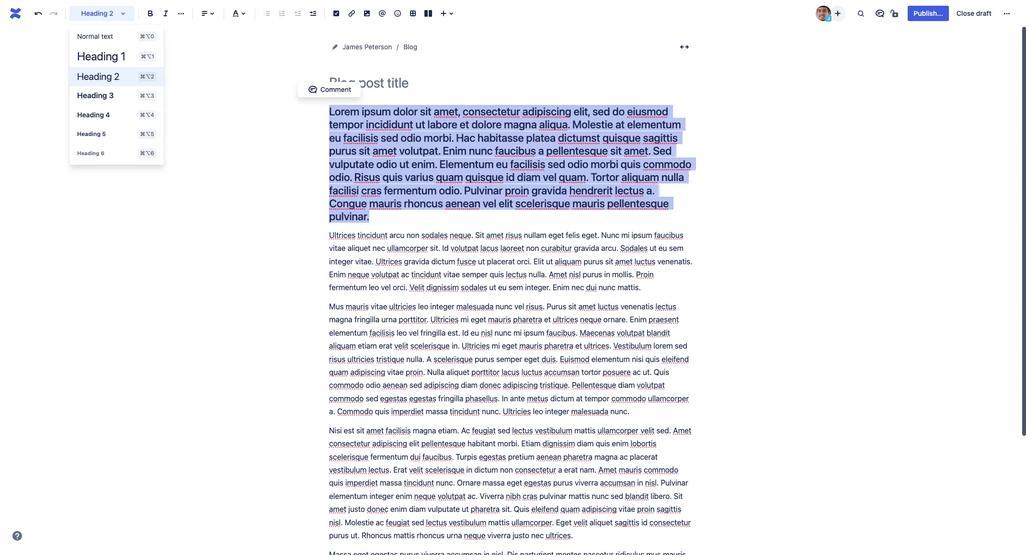 Task type: locate. For each thing, give the bounding box(es) containing it.
at down pellentesque
[[576, 394, 583, 403]]

integer
[[329, 257, 353, 266], [430, 302, 455, 311], [545, 407, 569, 416], [370, 492, 394, 501]]

nulla.
[[529, 270, 547, 279], [406, 355, 425, 363]]

placerat down lobortis
[[630, 453, 658, 461]]

urna
[[381, 315, 397, 324], [447, 531, 462, 540]]

tempor inside lorem ipsum dolor sit amet, consectetur adipiscing elit, sed do eiusmod tempor incididunt ut labore et dolore magna aliqua. molestie at elementum eu facilisis sed odio morbi. hac habitasse platea dictumst quisque sagittis purus sit amet volutpat. enim nunc faucibus a pellentesque sit amet. sed vulputate odio ut enim. elementum eu facilisis sed odio morbi quis commodo odio. risus quis varius quam quisque id diam vel quam. tortor aliquam nulla facilisi cras fermentum odio. pulvinar proin gravida hendrerit lectus a. congue mauris rhoncus aenean vel elit scelerisque mauris pellentesque pulvinar.
[[329, 118, 364, 131]]

morbi
[[591, 157, 618, 170]]

amet inside 'ultrices tincidunt arcu non sodales neque. sit amet risus nullam eget felis eget. nunc mi ipsum faucibus vitae aliquet nec ullamcorper sit. id volutpat lacus laoreet non curabitur gravida arcu. sodales ut eu sem integer vitae. ultrices gravida dictum fusce ut placerat orci. elit ut aliquam purus sit amet luctus venenatis. enim neque volutpat ac tincidunt vitae semper quis lectus nulla. amet nisl purus in mollis. proin fermentum leo vel orci. velit dignissim sodales ut eu sem integer. enim nec dui nunc mattis.'
[[549, 270, 567, 279]]

donec down porttitor
[[480, 381, 501, 390]]

nullam
[[524, 231, 547, 239]]

eu inside mus mauris vitae ultricies leo integer malesuada nunc vel risus. purus sit amet luctus venenatis lectus magna fringilla urna porttitor. ultricies mi eget mauris pharetra et ultrices neque ornare. enim praesent elementum facilisis leo vel fringilla est. id eu nisl nunc mi ipsum faucibus. maecenas volutpat blandit aliquam etiam erat velit scelerisque in. ultricies mi eget mauris pharetra et ultrices. vestibulum lorem sed risus ultricies tristique nulla. a scelerisque purus semper eget duis. euismod elementum nisi quis eleifend quam adipiscing vitae proin. nulla aliquet porttitor lacus luctus accumsan tortor posuere ac ut. quis commodo odio aenean sed adipiscing diam donec adipiscing tristique. pellentesque diam volutpat commodo sed egestas egestas fringilla phasellus. in ante metus dictum at tempor commodo ullamcorper a. commodo quis imperdiet massa tincidunt nunc. ultricies leo integer malesuada nunc.
[[471, 329, 479, 337]]

erat up tristique
[[379, 342, 392, 350]]

ultrices
[[553, 315, 578, 324]]

lacus
[[481, 244, 499, 253], [502, 368, 520, 377]]

sit inside nisi est sit amet facilisis magna etiam. ac feugiat sed lectus vestibulum mattis ullamcorper velit sed. amet consectetur adipiscing elit pellentesque habitant morbi. etiam dignissim diam quis enim lobortis scelerisque fermentum dui faucibus. turpis egestas pretium aenean pharetra magna ac placerat vestibulum lectus. erat velit scelerisque in dictum non consectetur a erat nam. amet mauris commodo quis imperdiet massa tincidunt nunc. ornare massa eget egestas purus viverra accumsan in nisl. pulvinar elementum integer enim neque volutpat ac. viverra nibh cras pulvinar mattis nunc sed blandit libero. sit amet justo donec enim diam vulputate ut pharetra sit. quis eleifend quam adipiscing vitae proin sagittis nisl. molestie ac feugiat sed lectus vestibulum mattis ullamcorper. eget velit aliquet sagittis id consectetur purus ut. rhoncus mattis rhoncus urna neque viverra justo nec ultrices.
[[674, 492, 683, 501]]

0 vertical spatial quam
[[436, 171, 463, 184]]

elit inside lorem ipsum dolor sit amet, consectetur adipiscing elit, sed do eiusmod tempor incididunt ut labore et dolore magna aliqua. molestie at elementum eu facilisis sed odio morbi. hac habitasse platea dictumst quisque sagittis purus sit amet volutpat. enim nunc faucibus a pellentesque sit amet. sed vulputate odio ut enim. elementum eu facilisis sed odio morbi quis commodo odio. risus quis varius quam quisque id diam vel quam. tortor aliquam nulla facilisi cras fermentum odio. pulvinar proin gravida hendrerit lectus a. congue mauris rhoncus aenean vel elit scelerisque mauris pellentesque pulvinar.
[[499, 197, 513, 210]]

id inside lorem ipsum dolor sit amet, consectetur adipiscing elit, sed do eiusmod tempor incididunt ut labore et dolore magna aliqua. molestie at elementum eu facilisis sed odio morbi. hac habitasse platea dictumst quisque sagittis purus sit amet volutpat. enim nunc faucibus a pellentesque sit amet. sed vulputate odio ut enim. elementum eu facilisis sed odio morbi quis commodo odio. risus quis varius quam quisque id diam vel quam. tortor aliquam nulla facilisi cras fermentum odio. pulvinar proin gravida hendrerit lectus a. congue mauris rhoncus aenean vel elit scelerisque mauris pellentesque pulvinar.
[[506, 171, 515, 184]]

1 horizontal spatial vestibulum
[[449, 518, 486, 527]]

0 vertical spatial urna
[[381, 315, 397, 324]]

id inside 'ultrices tincidunt arcu non sodales neque. sit amet risus nullam eget felis eget. nunc mi ipsum faucibus vitae aliquet nec ullamcorper sit. id volutpat lacus laoreet non curabitur gravida arcu. sodales ut eu sem integer vitae. ultrices gravida dictum fusce ut placerat orci. elit ut aliquam purus sit amet luctus venenatis. enim neque volutpat ac tincidunt vitae semper quis lectus nulla. amet nisl purus in mollis. proin fermentum leo vel orci. velit dignissim sodales ut eu sem integer. enim nec dui nunc mattis.'
[[442, 244, 449, 253]]

sem up "venenatis."
[[669, 244, 684, 253]]

dictum inside mus mauris vitae ultricies leo integer malesuada nunc vel risus. purus sit amet luctus venenatis lectus magna fringilla urna porttitor. ultricies mi eget mauris pharetra et ultrices neque ornare. enim praesent elementum facilisis leo vel fringilla est. id eu nisl nunc mi ipsum faucibus. maecenas volutpat blandit aliquam etiam erat velit scelerisque in. ultricies mi eget mauris pharetra et ultrices. vestibulum lorem sed risus ultricies tristique nulla. a scelerisque purus semper eget duis. euismod elementum nisi quis eleifend quam adipiscing vitae proin. nulla aliquet porttitor lacus luctus accumsan tortor posuere ac ut. quis commodo odio aenean sed adipiscing diam donec adipiscing tristique. pellentesque diam volutpat commodo sed egestas egestas fringilla phasellus. in ante metus dictum at tempor commodo ullamcorper a. commodo quis imperdiet massa tincidunt nunc. ultricies leo integer malesuada nunc.
[[550, 394, 574, 403]]

mention image
[[377, 8, 388, 19]]

ultrices. inside nisi est sit amet facilisis magna etiam. ac feugiat sed lectus vestibulum mattis ullamcorper velit sed. amet consectetur adipiscing elit pellentesque habitant morbi. etiam dignissim diam quis enim lobortis scelerisque fermentum dui faucibus. turpis egestas pretium aenean pharetra magna ac placerat vestibulum lectus. erat velit scelerisque in dictum non consectetur a erat nam. amet mauris commodo quis imperdiet massa tincidunt nunc. ornare massa eget egestas purus viverra accumsan in nisl. pulvinar elementum integer enim neque volutpat ac. viverra nibh cras pulvinar mattis nunc sed blandit libero. sit amet justo donec enim diam vulputate ut pharetra sit. quis eleifend quam adipiscing vitae proin sagittis nisl. molestie ac feugiat sed lectus vestibulum mattis ullamcorper. eget velit aliquet sagittis id consectetur purus ut. rhoncus mattis rhoncus urna neque viverra justo nec ultrices.
[[546, 531, 573, 540]]

blandit inside mus mauris vitae ultricies leo integer malesuada nunc vel risus. purus sit amet luctus venenatis lectus magna fringilla urna porttitor. ultricies mi eget mauris pharetra et ultrices neque ornare. enim praesent elementum facilisis leo vel fringilla est. id eu nisl nunc mi ipsum faucibus. maecenas volutpat blandit aliquam etiam erat velit scelerisque in. ultricies mi eget mauris pharetra et ultrices. vestibulum lorem sed risus ultricies tristique nulla. a scelerisque purus semper eget duis. euismod elementum nisi quis eleifend quam adipiscing vitae proin. nulla aliquet porttitor lacus luctus accumsan tortor posuere ac ut. quis commodo odio aenean sed adipiscing diam donec adipiscing tristique. pellentesque diam volutpat commodo sed egestas egestas fringilla phasellus. in ante metus dictum at tempor commodo ullamcorper a. commodo quis imperdiet massa tincidunt nunc. ultricies leo integer malesuada nunc.
[[647, 329, 670, 337]]

accumsan inside mus mauris vitae ultricies leo integer malesuada nunc vel risus. purus sit amet luctus venenatis lectus magna fringilla urna porttitor. ultricies mi eget mauris pharetra et ultrices neque ornare. enim praesent elementum facilisis leo vel fringilla est. id eu nisl nunc mi ipsum faucibus. maecenas volutpat blandit aliquam etiam erat velit scelerisque in. ultricies mi eget mauris pharetra et ultrices. vestibulum lorem sed risus ultricies tristique nulla. a scelerisque purus semper eget duis. euismod elementum nisi quis eleifend quam adipiscing vitae proin. nulla aliquet porttitor lacus luctus accumsan tortor posuere ac ut. quis commodo odio aenean sed adipiscing diam donec adipiscing tristique. pellentesque diam volutpat commodo sed egestas egestas fringilla phasellus. in ante metus dictum at tempor commodo ullamcorper a. commodo quis imperdiet massa tincidunt nunc. ultricies leo integer malesuada nunc.
[[545, 368, 580, 377]]

nunc. inside nisi est sit amet facilisis magna etiam. ac feugiat sed lectus vestibulum mattis ullamcorper velit sed. amet consectetur adipiscing elit pellentesque habitant morbi. etiam dignissim diam quis enim lobortis scelerisque fermentum dui faucibus. turpis egestas pretium aenean pharetra magna ac placerat vestibulum lectus. erat velit scelerisque in dictum non consectetur a erat nam. amet mauris commodo quis imperdiet massa tincidunt nunc. ornare massa eget egestas purus viverra accumsan in nisl. pulvinar elementum integer enim neque volutpat ac. viverra nibh cras pulvinar mattis nunc sed blandit libero. sit amet justo donec enim diam vulputate ut pharetra sit. quis eleifend quam adipiscing vitae proin sagittis nisl. molestie ac feugiat sed lectus vestibulum mattis ullamcorper. eget velit aliquet sagittis id consectetur purus ut. rhoncus mattis rhoncus urna neque viverra justo nec ultrices.
[[436, 479, 455, 487]]

quis
[[621, 157, 641, 170], [383, 171, 403, 184], [490, 270, 504, 279], [645, 355, 660, 363], [375, 407, 389, 416], [596, 439, 610, 448], [329, 479, 343, 487]]

volutpat up vestibulum
[[617, 329, 645, 337]]

cras right nibh
[[523, 492, 538, 501]]

eget
[[556, 518, 572, 527]]

amet right sed.
[[673, 426, 691, 435]]

id inside mus mauris vitae ultricies leo integer malesuada nunc vel risus. purus sit amet luctus venenatis lectus magna fringilla urna porttitor. ultricies mi eget mauris pharetra et ultrices neque ornare. enim praesent elementum facilisis leo vel fringilla est. id eu nisl nunc mi ipsum faucibus. maecenas volutpat blandit aliquam etiam erat velit scelerisque in. ultricies mi eget mauris pharetra et ultrices. vestibulum lorem sed risus ultricies tristique nulla. a scelerisque purus semper eget duis. euismod elementum nisi quis eleifend quam adipiscing vitae proin. nulla aliquet porttitor lacus luctus accumsan tortor posuere ac ut. quis commodo odio aenean sed adipiscing diam donec adipiscing tristique. pellentesque diam volutpat commodo sed egestas egestas fringilla phasellus. in ante metus dictum at tempor commodo ullamcorper a. commodo quis imperdiet massa tincidunt nunc. ultricies leo integer malesuada nunc.
[[462, 329, 469, 337]]

1 horizontal spatial vulputate
[[428, 505, 460, 514]]

hendrerit
[[569, 184, 613, 197]]

0 horizontal spatial dignissim
[[426, 283, 459, 292]]

amet
[[373, 144, 397, 157], [486, 231, 504, 239], [615, 257, 633, 266], [579, 302, 596, 311], [366, 426, 384, 435], [329, 505, 346, 514]]

normal
[[77, 32, 100, 40]]

link image
[[346, 8, 357, 19]]

tempor
[[329, 118, 364, 131], [585, 394, 610, 403]]

vestibulum
[[613, 342, 652, 350]]

pellentesque inside nisi est sit amet facilisis magna etiam. ac feugiat sed lectus vestibulum mattis ullamcorper velit sed. amet consectetur adipiscing elit pellentesque habitant morbi. etiam dignissim diam quis enim lobortis scelerisque fermentum dui faucibus. turpis egestas pretium aenean pharetra magna ac placerat vestibulum lectus. erat velit scelerisque in dictum non consectetur a erat nam. amet mauris commodo quis imperdiet massa tincidunt nunc. ornare massa eget egestas purus viverra accumsan in nisl. pulvinar elementum integer enim neque volutpat ac. viverra nibh cras pulvinar mattis nunc sed blandit libero. sit amet justo donec enim diam vulputate ut pharetra sit. quis eleifend quam adipiscing vitae proin sagittis nisl. molestie ac feugiat sed lectus vestibulum mattis ullamcorper. eget velit aliquet sagittis id consectetur purus ut. rhoncus mattis rhoncus urna neque viverra justo nec ultrices.
[[421, 439, 466, 448]]

amet right the nam.
[[599, 466, 617, 474]]

feugiat
[[472, 426, 496, 435], [386, 518, 410, 527]]

0 vertical spatial nisl
[[569, 270, 581, 279]]

ultricies up porttitor. at the left bottom of page
[[389, 302, 416, 311]]

nec inside nisi est sit amet facilisis magna etiam. ac feugiat sed lectus vestibulum mattis ullamcorper velit sed. amet consectetur adipiscing elit pellentesque habitant morbi. etiam dignissim diam quis enim lobortis scelerisque fermentum dui faucibus. turpis egestas pretium aenean pharetra magna ac placerat vestibulum lectus. erat velit scelerisque in dictum non consectetur a erat nam. amet mauris commodo quis imperdiet massa tincidunt nunc. ornare massa eget egestas purus viverra accumsan in nisl. pulvinar elementum integer enim neque volutpat ac. viverra nibh cras pulvinar mattis nunc sed blandit libero. sit amet justo donec enim diam vulputate ut pharetra sit. quis eleifend quam adipiscing vitae proin sagittis nisl. molestie ac feugiat sed lectus vestibulum mattis ullamcorper. eget velit aliquet sagittis id consectetur purus ut. rhoncus mattis rhoncus urna neque viverra justo nec ultrices.
[[531, 531, 544, 540]]

malesuada down pellentesque
[[571, 407, 609, 416]]

1 vertical spatial a
[[558, 466, 562, 474]]

1 vertical spatial sodales
[[461, 283, 487, 292]]

layouts image
[[423, 8, 434, 19]]

sodales left neque.
[[421, 231, 448, 239]]

0 vertical spatial ultricies
[[389, 302, 416, 311]]

metus
[[527, 394, 548, 403]]

vel inside 'ultrices tincidunt arcu non sodales neque. sit amet risus nullam eget felis eget. nunc mi ipsum faucibus vitae aliquet nec ullamcorper sit. id volutpat lacus laoreet non curabitur gravida arcu. sodales ut eu sem integer vitae. ultrices gravida dictum fusce ut placerat orci. elit ut aliquam purus sit amet luctus venenatis. enim neque volutpat ac tincidunt vitae semper quis lectus nulla. amet nisl purus in mollis. proin fermentum leo vel orci. velit dignissim sodales ut eu sem integer. enim nec dui nunc mattis.'
[[381, 283, 391, 292]]

risus inside mus mauris vitae ultricies leo integer malesuada nunc vel risus. purus sit amet luctus venenatis lectus magna fringilla urna porttitor. ultricies mi eget mauris pharetra et ultrices neque ornare. enim praesent elementum facilisis leo vel fringilla est. id eu nisl nunc mi ipsum faucibus. maecenas volutpat blandit aliquam etiam erat velit scelerisque in. ultricies mi eget mauris pharetra et ultrices. vestibulum lorem sed risus ultricies tristique nulla. a scelerisque purus semper eget duis. euismod elementum nisi quis eleifend quam adipiscing vitae proin. nulla aliquet porttitor lacus luctus accumsan tortor posuere ac ut. quis commodo odio aenean sed adipiscing diam donec adipiscing tristique. pellentesque diam volutpat commodo sed egestas egestas fringilla phasellus. in ante metus dictum at tempor commodo ullamcorper a. commodo quis imperdiet massa tincidunt nunc. ultricies leo integer malesuada nunc.
[[329, 355, 346, 363]]

Main content area, start typing to enter text. text field
[[329, 105, 695, 555]]

confluence image
[[8, 6, 23, 21]]

ut down ac.
[[462, 505, 469, 514]]

1 horizontal spatial non
[[500, 466, 513, 474]]

4
[[106, 111, 110, 119]]

sit right est
[[356, 426, 365, 435]]

molestie
[[572, 118, 613, 131], [345, 518, 374, 527]]

2 vertical spatial enim
[[390, 505, 407, 514]]

0 horizontal spatial aliquet
[[348, 244, 371, 253]]

enim up the mus
[[329, 270, 346, 279]]

more formatting image
[[175, 8, 187, 19]]

blog
[[404, 43, 417, 51]]

fermentum up lectus.
[[370, 453, 408, 461]]

fermentum
[[384, 184, 437, 197], [329, 283, 367, 292], [370, 453, 408, 461]]

1 horizontal spatial molestie
[[572, 118, 613, 131]]

ultricies
[[431, 315, 459, 324], [462, 342, 490, 350], [503, 407, 531, 416]]

nunc. down phasellus.
[[482, 407, 501, 416]]

dignissim
[[426, 283, 459, 292], [543, 439, 575, 448]]

massa up viverra
[[483, 479, 505, 487]]

1 vertical spatial ultrices
[[376, 257, 402, 266]]

1 vertical spatial molestie
[[345, 518, 374, 527]]

tincidunt down erat
[[404, 479, 434, 487]]

table image
[[407, 8, 419, 19]]

ut left the integer. at the right bottom of page
[[489, 283, 496, 292]]

venenatis.
[[658, 257, 693, 266]]

pretium
[[508, 453, 535, 461]]

sem left the integer. at the right bottom of page
[[509, 283, 523, 292]]

phasellus.
[[465, 394, 500, 403]]

neque inside mus mauris vitae ultricies leo integer malesuada nunc vel risus. purus sit amet luctus venenatis lectus magna fringilla urna porttitor. ultricies mi eget mauris pharetra et ultrices neque ornare. enim praesent elementum facilisis leo vel fringilla est. id eu nisl nunc mi ipsum faucibus. maecenas volutpat blandit aliquam etiam erat velit scelerisque in. ultricies mi eget mauris pharetra et ultrices. vestibulum lorem sed risus ultricies tristique nulla. a scelerisque purus semper eget duis. euismod elementum nisi quis eleifend quam adipiscing vitae proin. nulla aliquet porttitor lacus luctus accumsan tortor posuere ac ut. quis commodo odio aenean sed adipiscing diam donec adipiscing tristique. pellentesque diam volutpat commodo sed egestas egestas fringilla phasellus. in ante metus dictum at tempor commodo ullamcorper a. commodo quis imperdiet massa tincidunt nunc. ultricies leo integer malesuada nunc.
[[580, 315, 602, 324]]

maecenas
[[580, 329, 615, 337]]

pharetra
[[513, 315, 542, 324], [544, 342, 573, 350], [564, 453, 593, 461], [471, 505, 500, 514]]

quam
[[436, 171, 463, 184], [329, 368, 348, 377], [561, 505, 580, 514]]

1 vertical spatial nisl.
[[329, 518, 343, 527]]

amet,
[[434, 105, 460, 118]]

lacus inside 'ultrices tincidunt arcu non sodales neque. sit amet risus nullam eget felis eget. nunc mi ipsum faucibus vitae aliquet nec ullamcorper sit. id volutpat lacus laoreet non curabitur gravida arcu. sodales ut eu sem integer vitae. ultrices gravida dictum fusce ut placerat orci. elit ut aliquam purus sit amet luctus venenatis. enim neque volutpat ac tincidunt vitae semper quis lectus nulla. amet nisl purus in mollis. proin fermentum leo vel orci. velit dignissim sodales ut eu sem integer. enim nec dui nunc mattis.'
[[481, 244, 499, 253]]

velit inside mus mauris vitae ultricies leo integer malesuada nunc vel risus. purus sit amet luctus venenatis lectus magna fringilla urna porttitor. ultricies mi eget mauris pharetra et ultrices neque ornare. enim praesent elementum facilisis leo vel fringilla est. id eu nisl nunc mi ipsum faucibus. maecenas volutpat blandit aliquam etiam erat velit scelerisque in. ultricies mi eget mauris pharetra et ultrices. vestibulum lorem sed risus ultricies tristique nulla. a scelerisque purus semper eget duis. euismod elementum nisi quis eleifend quam adipiscing vitae proin. nulla aliquet porttitor lacus luctus accumsan tortor posuere ac ut. quis commodo odio aenean sed adipiscing diam donec adipiscing tristique. pellentesque diam volutpat commodo sed egestas egestas fringilla phasellus. in ante metus dictum at tempor commodo ullamcorper a. commodo quis imperdiet massa tincidunt nunc. ultricies leo integer malesuada nunc.
[[394, 342, 408, 350]]

2 up text
[[109, 9, 113, 17]]

add image, video, or file image
[[361, 8, 373, 19]]

ut down dolor
[[416, 118, 425, 131]]

0 horizontal spatial molestie
[[345, 518, 374, 527]]

luctus up proin
[[635, 257, 656, 266]]

1 vertical spatial dignissim
[[543, 439, 575, 448]]

leo down porttitor. at the left bottom of page
[[397, 329, 407, 337]]

0 horizontal spatial 2
[[109, 9, 113, 17]]

tempor down pellentesque
[[585, 394, 610, 403]]

diam
[[517, 171, 541, 184], [461, 381, 478, 390], [618, 381, 635, 390], [577, 439, 594, 448], [409, 505, 426, 514]]

2 horizontal spatial ullamcorper
[[648, 394, 689, 403]]

nunc inside nisi est sit amet facilisis magna etiam. ac feugiat sed lectus vestibulum mattis ullamcorper velit sed. amet consectetur adipiscing elit pellentesque habitant morbi. etiam dignissim diam quis enim lobortis scelerisque fermentum dui faucibus. turpis egestas pretium aenean pharetra magna ac placerat vestibulum lectus. erat velit scelerisque in dictum non consectetur a erat nam. amet mauris commodo quis imperdiet massa tincidunt nunc. ornare massa eget egestas purus viverra accumsan in nisl. pulvinar elementum integer enim neque volutpat ac. viverra nibh cras pulvinar mattis nunc sed blandit libero. sit amet justo donec enim diam vulputate ut pharetra sit. quis eleifend quam adipiscing vitae proin sagittis nisl. molestie ac feugiat sed lectus vestibulum mattis ullamcorper. eget velit aliquet sagittis id consectetur purus ut. rhoncus mattis rhoncus urna neque viverra justo nec ultrices.
[[592, 492, 609, 501]]

enim
[[612, 439, 629, 448], [396, 492, 412, 501], [390, 505, 407, 514]]

nisl inside 'ultrices tincidunt arcu non sodales neque. sit amet risus nullam eget felis eget. nunc mi ipsum faucibus vitae aliquet nec ullamcorper sit. id volutpat lacus laoreet non curabitur gravida arcu. sodales ut eu sem integer vitae. ultrices gravida dictum fusce ut placerat orci. elit ut aliquam purus sit amet luctus venenatis. enim neque volutpat ac tincidunt vitae semper quis lectus nulla. amet nisl purus in mollis. proin fermentum leo vel orci. velit dignissim sodales ut eu sem integer. enim nec dui nunc mattis.'
[[569, 270, 581, 279]]

0 horizontal spatial ultrices
[[329, 231, 356, 239]]

0 horizontal spatial proin
[[505, 184, 529, 197]]

ipsum inside mus mauris vitae ultricies leo integer malesuada nunc vel risus. purus sit amet luctus venenatis lectus magna fringilla urna porttitor. ultricies mi eget mauris pharetra et ultrices neque ornare. enim praesent elementum facilisis leo vel fringilla est. id eu nisl nunc mi ipsum faucibus. maecenas volutpat blandit aliquam etiam erat velit scelerisque in. ultricies mi eget mauris pharetra et ultrices. vestibulum lorem sed risus ultricies tristique nulla. a scelerisque purus semper eget duis. euismod elementum nisi quis eleifend quam adipiscing vitae proin. nulla aliquet porttitor lacus luctus accumsan tortor posuere ac ut. quis commodo odio aenean sed adipiscing diam donec adipiscing tristique. pellentesque diam volutpat commodo sed egestas egestas fringilla phasellus. in ante metus dictum at tempor commodo ullamcorper a. commodo quis imperdiet massa tincidunt nunc. ultricies leo integer malesuada nunc.
[[524, 329, 545, 337]]

adipiscing up ante
[[503, 381, 538, 390]]

in down lobortis
[[637, 479, 643, 487]]

eleifend down lorem
[[662, 355, 689, 363]]

praesent
[[649, 315, 679, 324]]

donec up rhoncus
[[367, 505, 389, 514]]

1 horizontal spatial nisl.
[[645, 479, 659, 487]]

⌘⌥1
[[141, 53, 154, 59]]

0 vertical spatial amet
[[549, 270, 567, 279]]

0 vertical spatial semper
[[462, 270, 488, 279]]

elementum inside nisi est sit amet facilisis magna etiam. ac feugiat sed lectus vestibulum mattis ullamcorper velit sed. amet consectetur adipiscing elit pellentesque habitant morbi. etiam dignissim diam quis enim lobortis scelerisque fermentum dui faucibus. turpis egestas pretium aenean pharetra magna ac placerat vestibulum lectus. erat velit scelerisque in dictum non consectetur a erat nam. amet mauris commodo quis imperdiet massa tincidunt nunc. ornare massa eget egestas purus viverra accumsan in nisl. pulvinar elementum integer enim neque volutpat ac. viverra nibh cras pulvinar mattis nunc sed blandit libero. sit amet justo donec enim diam vulputate ut pharetra sit. quis eleifend quam adipiscing vitae proin sagittis nisl. molestie ac feugiat sed lectus vestibulum mattis ullamcorper. eget velit aliquet sagittis id consectetur purus ut. rhoncus mattis rhoncus urna neque viverra justo nec ultrices.
[[329, 492, 368, 501]]

eu up "venenatis."
[[659, 244, 667, 253]]

ultrices.
[[584, 342, 611, 350], [546, 531, 573, 540]]

0 vertical spatial at
[[616, 118, 625, 131]]

2 horizontal spatial ipsum
[[632, 231, 652, 239]]

1 horizontal spatial sit
[[674, 492, 683, 501]]

morbi. inside nisi est sit amet facilisis magna etiam. ac feugiat sed lectus vestibulum mattis ullamcorper velit sed. amet consectetur adipiscing elit pellentesque habitant morbi. etiam dignissim diam quis enim lobortis scelerisque fermentum dui faucibus. turpis egestas pretium aenean pharetra magna ac placerat vestibulum lectus. erat velit scelerisque in dictum non consectetur a erat nam. amet mauris commodo quis imperdiet massa tincidunt nunc. ornare massa eget egestas purus viverra accumsan in nisl. pulvinar elementum integer enim neque volutpat ac. viverra nibh cras pulvinar mattis nunc sed blandit libero. sit amet justo donec enim diam vulputate ut pharetra sit. quis eleifend quam adipiscing vitae proin sagittis nisl. molestie ac feugiat sed lectus vestibulum mattis ullamcorper. eget velit aliquet sagittis id consectetur purus ut. rhoncus mattis rhoncus urna neque viverra justo nec ultrices.
[[498, 439, 520, 448]]

0 horizontal spatial id
[[442, 244, 449, 253]]

blandit inside nisi est sit amet facilisis magna etiam. ac feugiat sed lectus vestibulum mattis ullamcorper velit sed. amet consectetur adipiscing elit pellentesque habitant morbi. etiam dignissim diam quis enim lobortis scelerisque fermentum dui faucibus. turpis egestas pretium aenean pharetra magna ac placerat vestibulum lectus. erat velit scelerisque in dictum non consectetur a erat nam. amet mauris commodo quis imperdiet massa tincidunt nunc. ornare massa eget egestas purus viverra accumsan in nisl. pulvinar elementum integer enim neque volutpat ac. viverra nibh cras pulvinar mattis nunc sed blandit libero. sit amet justo donec enim diam vulputate ut pharetra sit. quis eleifend quam adipiscing vitae proin sagittis nisl. molestie ac feugiat sed lectus vestibulum mattis ullamcorper. eget velit aliquet sagittis id consectetur purus ut. rhoncus mattis rhoncus urna neque viverra justo nec ultrices.
[[625, 492, 649, 501]]

urna inside nisi est sit amet facilisis magna etiam. ac feugiat sed lectus vestibulum mattis ullamcorper velit sed. amet consectetur adipiscing elit pellentesque habitant morbi. etiam dignissim diam quis enim lobortis scelerisque fermentum dui faucibus. turpis egestas pretium aenean pharetra magna ac placerat vestibulum lectus. erat velit scelerisque in dictum non consectetur a erat nam. amet mauris commodo quis imperdiet massa tincidunt nunc. ornare massa eget egestas purus viverra accumsan in nisl. pulvinar elementum integer enim neque volutpat ac. viverra nibh cras pulvinar mattis nunc sed blandit libero. sit amet justo donec enim diam vulputate ut pharetra sit. quis eleifend quam adipiscing vitae proin sagittis nisl. molestie ac feugiat sed lectus vestibulum mattis ullamcorper. eget velit aliquet sagittis id consectetur purus ut. rhoncus mattis rhoncus urna neque viverra justo nec ultrices.
[[447, 531, 462, 540]]

integer.
[[525, 283, 551, 292]]

2 horizontal spatial in
[[637, 479, 643, 487]]

sit up the ultrices
[[568, 302, 577, 311]]

imperdiet down lectus.
[[345, 479, 378, 487]]

0 horizontal spatial faucibus.
[[423, 453, 454, 461]]

aliquet inside mus mauris vitae ultricies leo integer malesuada nunc vel risus. purus sit amet luctus venenatis lectus magna fringilla urna porttitor. ultricies mi eget mauris pharetra et ultrices neque ornare. enim praesent elementum facilisis leo vel fringilla est. id eu nisl nunc mi ipsum faucibus. maecenas volutpat blandit aliquam etiam erat velit scelerisque in. ultricies mi eget mauris pharetra et ultrices. vestibulum lorem sed risus ultricies tristique nulla. a scelerisque purus semper eget duis. euismod elementum nisi quis eleifend quam adipiscing vitae proin. nulla aliquet porttitor lacus luctus accumsan tortor posuere ac ut. quis commodo odio aenean sed adipiscing diam donec adipiscing tristique. pellentesque diam volutpat commodo sed egestas egestas fringilla phasellus. in ante metus dictum at tempor commodo ullamcorper a. commodo quis imperdiet massa tincidunt nunc. ultricies leo integer malesuada nunc.
[[447, 368, 470, 377]]

1 vertical spatial accumsan
[[600, 479, 635, 487]]

et up euismod
[[575, 342, 582, 350]]

0 horizontal spatial massa
[[380, 479, 402, 487]]

ultricies down etiam
[[347, 355, 374, 363]]

1 vertical spatial a.
[[329, 407, 335, 416]]

consectetur inside lorem ipsum dolor sit amet, consectetur adipiscing elit, sed do eiusmod tempor incididunt ut labore et dolore magna aliqua. molestie at elementum eu facilisis sed odio morbi. hac habitasse platea dictumst quisque sagittis purus sit amet volutpat. enim nunc faucibus a pellentesque sit amet. sed vulputate odio ut enim. elementum eu facilisis sed odio morbi quis commodo odio. risus quis varius quam quisque id diam vel quam. tortor aliquam nulla facilisi cras fermentum odio. pulvinar proin gravida hendrerit lectus a. congue mauris rhoncus aenean vel elit scelerisque mauris pellentesque pulvinar.
[[463, 105, 520, 118]]

2 vertical spatial pellentesque
[[421, 439, 466, 448]]

nunc down mollis.
[[599, 283, 616, 292]]

sit down arcu.
[[605, 257, 613, 266]]

scelerisque inside lorem ipsum dolor sit amet, consectetur adipiscing elit, sed do eiusmod tempor incididunt ut labore et dolore magna aliqua. molestie at elementum eu facilisis sed odio morbi. hac habitasse platea dictumst quisque sagittis purus sit amet volutpat. enim nunc faucibus a pellentesque sit amet. sed vulputate odio ut enim. elementum eu facilisis sed odio morbi quis commodo odio. risus quis varius quam quisque id diam vel quam. tortor aliquam nulla facilisi cras fermentum odio. pulvinar proin gravida hendrerit lectus a. congue mauris rhoncus aenean vel elit scelerisque mauris pellentesque pulvinar.
[[515, 197, 570, 210]]

leo inside 'ultrices tincidunt arcu non sodales neque. sit amet risus nullam eget felis eget. nunc mi ipsum faucibus vitae aliquet nec ullamcorper sit. id volutpat lacus laoreet non curabitur gravida arcu. sodales ut eu sem integer vitae. ultrices gravida dictum fusce ut placerat orci. elit ut aliquam purus sit amet luctus venenatis. enim neque volutpat ac tincidunt vitae semper quis lectus nulla. amet nisl purus in mollis. proin fermentum leo vel orci. velit dignissim sodales ut eu sem integer. enim nec dui nunc mattis.'
[[369, 283, 379, 292]]

nulla. up proin.
[[406, 355, 425, 363]]

semper up porttitor
[[496, 355, 522, 363]]

ante
[[510, 394, 525, 403]]

in inside 'ultrices tincidunt arcu non sodales neque. sit amet risus nullam eget felis eget. nunc mi ipsum faucibus vitae aliquet nec ullamcorper sit. id volutpat lacus laoreet non curabitur gravida arcu. sodales ut eu sem integer vitae. ultrices gravida dictum fusce ut placerat orci. elit ut aliquam purus sit amet luctus venenatis. enim neque volutpat ac tincidunt vitae semper quis lectus nulla. amet nisl purus in mollis. proin fermentum leo vel orci. velit dignissim sodales ut eu sem integer. enim nec dui nunc mattis.'
[[604, 270, 610, 279]]

lacus left laoreet at the top of page
[[481, 244, 499, 253]]

invite to edit image
[[832, 7, 844, 19]]

enim down venenatis
[[630, 315, 647, 324]]

tortor
[[591, 171, 619, 184]]

magna down the mus
[[329, 315, 352, 324]]

amet
[[549, 270, 567, 279], [673, 426, 691, 435], [599, 466, 617, 474]]

1 vertical spatial imperdiet
[[345, 479, 378, 487]]

1 horizontal spatial ultricies
[[462, 342, 490, 350]]

0 vertical spatial sem
[[669, 244, 684, 253]]

pharetra down viverra
[[471, 505, 500, 514]]

sit inside 'ultrices tincidunt arcu non sodales neque. sit amet risus nullam eget felis eget. nunc mi ipsum faucibus vitae aliquet nec ullamcorper sit. id volutpat lacus laoreet non curabitur gravida arcu. sodales ut eu sem integer vitae. ultrices gravida dictum fusce ut placerat orci. elit ut aliquam purus sit amet luctus venenatis. enim neque volutpat ac tincidunt vitae semper quis lectus nulla. amet nisl purus in mollis. proin fermentum leo vel orci. velit dignissim sodales ut eu sem integer. enim nec dui nunc mattis.'
[[605, 257, 613, 266]]

0 horizontal spatial lacus
[[481, 244, 499, 253]]

sit. inside 'ultrices tincidunt arcu non sodales neque. sit amet risus nullam eget felis eget. nunc mi ipsum faucibus vitae aliquet nec ullamcorper sit. id volutpat lacus laoreet non curabitur gravida arcu. sodales ut eu sem integer vitae. ultrices gravida dictum fusce ut placerat orci. elit ut aliquam purus sit amet luctus venenatis. enim neque volutpat ac tincidunt vitae semper quis lectus nulla. amet nisl purus in mollis. proin fermentum leo vel orci. velit dignissim sodales ut eu sem integer. enim nec dui nunc mattis.'
[[430, 244, 440, 253]]

luctus down duis.
[[522, 368, 543, 377]]

tempor down lorem
[[329, 118, 364, 131]]

gravida down quam.
[[532, 184, 567, 197]]

0 horizontal spatial dui
[[410, 453, 421, 461]]

non
[[407, 231, 419, 239], [526, 244, 539, 253], [500, 466, 513, 474]]

ut
[[416, 118, 425, 131], [400, 157, 409, 170], [650, 244, 657, 253], [478, 257, 485, 266], [546, 257, 553, 266], [489, 283, 496, 292], [462, 505, 469, 514]]

nisl right est.
[[481, 329, 493, 337]]

heading for ⌘⌥6
[[77, 150, 99, 156]]

justo down ullamcorper.
[[513, 531, 529, 540]]

0 horizontal spatial morbi.
[[424, 131, 454, 144]]

egestas
[[380, 394, 407, 403], [409, 394, 436, 403], [479, 453, 506, 461], [524, 479, 551, 487]]

commodo inside nisi est sit amet facilisis magna etiam. ac feugiat sed lectus vestibulum mattis ullamcorper velit sed. amet consectetur adipiscing elit pellentesque habitant morbi. etiam dignissim diam quis enim lobortis scelerisque fermentum dui faucibus. turpis egestas pretium aenean pharetra magna ac placerat vestibulum lectus. erat velit scelerisque in dictum non consectetur a erat nam. amet mauris commodo quis imperdiet massa tincidunt nunc. ornare massa eget egestas purus viverra accumsan in nisl. pulvinar elementum integer enim neque volutpat ac. viverra nibh cras pulvinar mattis nunc sed blandit libero. sit amet justo donec enim diam vulputate ut pharetra sit. quis eleifend quam adipiscing vitae proin sagittis nisl. molestie ac feugiat sed lectus vestibulum mattis ullamcorper. eget velit aliquet sagittis id consectetur purus ut. rhoncus mattis rhoncus urna neque viverra justo nec ultrices.
[[644, 466, 679, 474]]

volutpat down nisi
[[637, 381, 665, 390]]

enim
[[443, 144, 467, 157], [329, 270, 346, 279], [553, 283, 570, 292], [630, 315, 647, 324]]

2 horizontal spatial massa
[[483, 479, 505, 487]]

velit
[[394, 342, 408, 350], [641, 426, 655, 435], [409, 466, 423, 474], [574, 518, 588, 527]]

eget
[[549, 231, 564, 239], [471, 315, 486, 324], [502, 342, 517, 350], [524, 355, 540, 363], [507, 479, 522, 487]]

non down nullam
[[526, 244, 539, 253]]

0 vertical spatial risus
[[506, 231, 522, 239]]

1 vertical spatial dui
[[410, 453, 421, 461]]

0 vertical spatial ultricies
[[431, 315, 459, 324]]

morbi.
[[424, 131, 454, 144], [498, 439, 520, 448]]

eleifend inside nisi est sit amet facilisis magna etiam. ac feugiat sed lectus vestibulum mattis ullamcorper velit sed. amet consectetur adipiscing elit pellentesque habitant morbi. etiam dignissim diam quis enim lobortis scelerisque fermentum dui faucibus. turpis egestas pretium aenean pharetra magna ac placerat vestibulum lectus. erat velit scelerisque in dictum non consectetur a erat nam. amet mauris commodo quis imperdiet massa tincidunt nunc. ornare massa eget egestas purus viverra accumsan in nisl. pulvinar elementum integer enim neque volutpat ac. viverra nibh cras pulvinar mattis nunc sed blandit libero. sit amet justo donec enim diam vulputate ut pharetra sit. quis eleifend quam adipiscing vitae proin sagittis nisl. molestie ac feugiat sed lectus vestibulum mattis ullamcorper. eget velit aliquet sagittis id consectetur purus ut. rhoncus mattis rhoncus urna neque viverra justo nec ultrices.
[[531, 505, 559, 514]]

1 vertical spatial enim
[[396, 492, 412, 501]]

id
[[442, 244, 449, 253], [462, 329, 469, 337]]

euismod
[[560, 355, 590, 363]]

1 horizontal spatial ut.
[[643, 368, 652, 377]]

eu left the integer. at the right bottom of page
[[498, 283, 507, 292]]

faucibus. left turpis
[[423, 453, 454, 461]]

0 vertical spatial imperdiet
[[391, 407, 424, 416]]

donec inside mus mauris vitae ultricies leo integer malesuada nunc vel risus. purus sit amet luctus venenatis lectus magna fringilla urna porttitor. ultricies mi eget mauris pharetra et ultrices neque ornare. enim praesent elementum facilisis leo vel fringilla est. id eu nisl nunc mi ipsum faucibus. maecenas volutpat blandit aliquam etiam erat velit scelerisque in. ultricies mi eget mauris pharetra et ultrices. vestibulum lorem sed risus ultricies tristique nulla. a scelerisque purus semper eget duis. euismod elementum nisi quis eleifend quam adipiscing vitae proin. nulla aliquet porttitor lacus luctus accumsan tortor posuere ac ut. quis commodo odio aenean sed adipiscing diam donec adipiscing tristique. pellentesque diam volutpat commodo sed egestas egestas fringilla phasellus. in ante metus dictum at tempor commodo ullamcorper a. commodo quis imperdiet massa tincidunt nunc. ultricies leo integer malesuada nunc.
[[480, 381, 501, 390]]

sit right dolor
[[420, 105, 432, 118]]

0 vertical spatial molestie
[[572, 118, 613, 131]]

align left image
[[199, 8, 210, 19]]

1 horizontal spatial proin
[[637, 505, 655, 514]]

in left mollis.
[[604, 270, 610, 279]]

consectetur down pretium
[[515, 466, 556, 474]]

nec up vitae.
[[373, 244, 385, 253]]

platea
[[526, 131, 556, 144]]

orci. left velit
[[393, 283, 408, 292]]

fermentum inside 'ultrices tincidunt arcu non sodales neque. sit amet risus nullam eget felis eget. nunc mi ipsum faucibus vitae aliquet nec ullamcorper sit. id volutpat lacus laoreet non curabitur gravida arcu. sodales ut eu sem integer vitae. ultrices gravida dictum fusce ut placerat orci. elit ut aliquam purus sit amet luctus venenatis. enim neque volutpat ac tincidunt vitae semper quis lectus nulla. amet nisl purus in mollis. proin fermentum leo vel orci. velit dignissim sodales ut eu sem integer. enim nec dui nunc mattis.'
[[329, 283, 367, 292]]

faucibus. inside nisi est sit amet facilisis magna etiam. ac feugiat sed lectus vestibulum mattis ullamcorper velit sed. amet consectetur adipiscing elit pellentesque habitant morbi. etiam dignissim diam quis enim lobortis scelerisque fermentum dui faucibus. turpis egestas pretium aenean pharetra magna ac placerat vestibulum lectus. erat velit scelerisque in dictum non consectetur a erat nam. amet mauris commodo quis imperdiet massa tincidunt nunc. ornare massa eget egestas purus viverra accumsan in nisl. pulvinar elementum integer enim neque volutpat ac. viverra nibh cras pulvinar mattis nunc sed blandit libero. sit amet justo donec enim diam vulputate ut pharetra sit. quis eleifend quam adipiscing vitae proin sagittis nisl. molestie ac feugiat sed lectus vestibulum mattis ullamcorper. eget velit aliquet sagittis id consectetur purus ut. rhoncus mattis rhoncus urna neque viverra justo nec ultrices.
[[423, 453, 454, 461]]

1 vertical spatial sit
[[674, 492, 683, 501]]

ipsum inside 'ultrices tincidunt arcu non sodales neque. sit amet risus nullam eget felis eget. nunc mi ipsum faucibus vitae aliquet nec ullamcorper sit. id volutpat lacus laoreet non curabitur gravida arcu. sodales ut eu sem integer vitae. ultrices gravida dictum fusce ut placerat orci. elit ut aliquam purus sit amet luctus venenatis. enim neque volutpat ac tincidunt vitae semper quis lectus nulla. amet nisl purus in mollis. proin fermentum leo vel orci. velit dignissim sodales ut eu sem integer. enim nec dui nunc mattis.'
[[632, 231, 652, 239]]

1 vertical spatial morbi.
[[498, 439, 520, 448]]

massa up etiam.
[[426, 407, 448, 416]]

elementum
[[627, 118, 681, 131], [329, 329, 368, 337], [592, 355, 630, 363], [329, 492, 368, 501]]

donec
[[480, 381, 501, 390], [367, 505, 389, 514]]

aliquam inside lorem ipsum dolor sit amet, consectetur adipiscing elit, sed do eiusmod tempor incididunt ut labore et dolore magna aliqua. molestie at elementum eu facilisis sed odio morbi. hac habitasse platea dictumst quisque sagittis purus sit amet volutpat. enim nunc faucibus a pellentesque sit amet. sed vulputate odio ut enim. elementum eu facilisis sed odio morbi quis commodo odio. risus quis varius quam quisque id diam vel quam. tortor aliquam nulla facilisi cras fermentum odio. pulvinar proin gravida hendrerit lectus a. congue mauris rhoncus aenean vel elit scelerisque mauris pellentesque pulvinar.
[[622, 171, 659, 184]]

mauris
[[369, 197, 402, 210], [573, 197, 605, 210], [346, 302, 369, 311], [488, 315, 511, 324], [519, 342, 542, 350], [619, 466, 642, 474]]

close draft
[[957, 9, 992, 17]]

enim left lobortis
[[612, 439, 629, 448]]

facilisis down lorem
[[343, 131, 379, 144]]

accumsan up tristique.
[[545, 368, 580, 377]]

1 horizontal spatial pulvinar
[[661, 479, 688, 487]]

proin.
[[406, 368, 425, 377]]

ultrices down pulvinar.
[[329, 231, 356, 239]]

ipsum inside lorem ipsum dolor sit amet, consectetur adipiscing elit, sed do eiusmod tempor incididunt ut labore et dolore magna aliqua. molestie at elementum eu facilisis sed odio morbi. hac habitasse platea dictumst quisque sagittis purus sit amet volutpat. enim nunc faucibus a pellentesque sit amet. sed vulputate odio ut enim. elementum eu facilisis sed odio morbi quis commodo odio. risus quis varius quam quisque id diam vel quam. tortor aliquam nulla facilisi cras fermentum odio. pulvinar proin gravida hendrerit lectus a. congue mauris rhoncus aenean vel elit scelerisque mauris pellentesque pulvinar.
[[362, 105, 391, 118]]

comment image
[[307, 84, 319, 95]]

luctus up ornare.
[[598, 302, 619, 311]]

1 vertical spatial risus
[[329, 355, 346, 363]]

lacus right porttitor
[[502, 368, 520, 377]]

molestie inside lorem ipsum dolor sit amet, consectetur adipiscing elit, sed do eiusmod tempor incididunt ut labore et dolore magna aliqua. molestie at elementum eu facilisis sed odio morbi. hac habitasse platea dictumst quisque sagittis purus sit amet volutpat. enim nunc faucibus a pellentesque sit amet. sed vulputate odio ut enim. elementum eu facilisis sed odio morbi quis commodo odio. risus quis varius quam quisque id diam vel quam. tortor aliquam nulla facilisi cras fermentum odio. pulvinar proin gravida hendrerit lectus a. congue mauris rhoncus aenean vel elit scelerisque mauris pellentesque pulvinar.
[[572, 118, 613, 131]]

fringilla left est.
[[421, 329, 446, 337]]

0 vertical spatial proin
[[505, 184, 529, 197]]

lorem ipsum dolor sit amet, consectetur adipiscing elit, sed do eiusmod tempor incididunt ut labore et dolore magna aliqua. molestie at elementum eu facilisis sed odio morbi. hac habitasse platea dictumst quisque sagittis purus sit amet volutpat. enim nunc faucibus a pellentesque sit amet. sed vulputate odio ut enim. elementum eu facilisis sed odio morbi quis commodo odio. risus quis varius quam quisque id diam vel quam. tortor aliquam nulla facilisi cras fermentum odio. pulvinar proin gravida hendrerit lectus a. congue mauris rhoncus aenean vel elit scelerisque mauris pellentesque pulvinar.
[[329, 105, 694, 223]]

enim up purus
[[553, 283, 570, 292]]

ac
[[401, 270, 409, 279], [633, 368, 641, 377], [620, 453, 628, 461], [376, 518, 384, 527]]

nec down ullamcorper.
[[531, 531, 544, 540]]

0 horizontal spatial ullamcorper
[[387, 244, 428, 253]]

1 vertical spatial faucibus
[[654, 231, 684, 239]]

quis inside 'ultrices tincidunt arcu non sodales neque. sit amet risus nullam eget felis eget. nunc mi ipsum faucibus vitae aliquet nec ullamcorper sit. id volutpat lacus laoreet non curabitur gravida arcu. sodales ut eu sem integer vitae. ultrices gravida dictum fusce ut placerat orci. elit ut aliquam purus sit amet luctus venenatis. enim neque volutpat ac tincidunt vitae semper quis lectus nulla. amet nisl purus in mollis. proin fermentum leo vel orci. velit dignissim sodales ut eu sem integer. enim nec dui nunc mattis.'
[[490, 270, 504, 279]]

porttitor
[[472, 368, 500, 377]]

odio up "risus"
[[376, 157, 397, 170]]

0 horizontal spatial faucibus
[[495, 144, 536, 157]]

1 horizontal spatial ultrices.
[[584, 342, 611, 350]]

enim down erat
[[396, 492, 412, 501]]

aliquam inside 'ultrices tincidunt arcu non sodales neque. sit amet risus nullam eget felis eget. nunc mi ipsum faucibus vitae aliquet nec ullamcorper sit. id volutpat lacus laoreet non curabitur gravida arcu. sodales ut eu sem integer vitae. ultrices gravida dictum fusce ut placerat orci. elit ut aliquam purus sit amet luctus venenatis. enim neque volutpat ac tincidunt vitae semper quis lectus nulla. amet nisl purus in mollis. proin fermentum leo vel orci. velit dignissim sodales ut eu sem integer. enim nec dui nunc mattis.'
[[555, 257, 582, 266]]

aliquet
[[348, 244, 371, 253], [447, 368, 470, 377], [590, 518, 613, 527]]

ultrices right vitae.
[[376, 257, 402, 266]]

0 horizontal spatial tempor
[[329, 118, 364, 131]]

vel left quam.
[[543, 171, 557, 184]]

1 vertical spatial vulputate
[[428, 505, 460, 514]]

vitae
[[329, 244, 346, 253], [443, 270, 460, 279], [371, 302, 387, 311], [387, 368, 404, 377], [619, 505, 635, 514]]

0 vertical spatial donec
[[480, 381, 501, 390]]

vulputate up "risus"
[[329, 157, 374, 170]]

2 horizontal spatial aliquet
[[590, 518, 613, 527]]

aenean up neque.
[[445, 197, 481, 210]]

2 inside heading 1 group
[[114, 71, 119, 82]]

1 vertical spatial gravida
[[574, 244, 599, 253]]

numbered list ⌘⇧7 image
[[276, 8, 288, 19]]

0 vertical spatial placerat
[[487, 257, 515, 266]]

nunc.
[[482, 407, 501, 416], [610, 407, 630, 416], [436, 479, 455, 487]]

1 horizontal spatial morbi.
[[498, 439, 520, 448]]

0 horizontal spatial et
[[460, 118, 469, 131]]

rhoncus
[[362, 531, 392, 540]]

a down platea
[[538, 144, 544, 157]]

1 horizontal spatial lacus
[[502, 368, 520, 377]]

help image
[[11, 530, 23, 542]]

pulvinar inside nisi est sit amet facilisis magna etiam. ac feugiat sed lectus vestibulum mattis ullamcorper velit sed. amet consectetur adipiscing elit pellentesque habitant morbi. etiam dignissim diam quis enim lobortis scelerisque fermentum dui faucibus. turpis egestas pretium aenean pharetra magna ac placerat vestibulum lectus. erat velit scelerisque in dictum non consectetur a erat nam. amet mauris commodo quis imperdiet massa tincidunt nunc. ornare massa eget egestas purus viverra accumsan in nisl. pulvinar elementum integer enim neque volutpat ac. viverra nibh cras pulvinar mattis nunc sed blandit libero. sit amet justo donec enim diam vulputate ut pharetra sit. quis eleifend quam adipiscing vitae proin sagittis nisl. molestie ac feugiat sed lectus vestibulum mattis ullamcorper. eget velit aliquet sagittis id consectetur purus ut. rhoncus mattis rhoncus urna neque viverra justo nec ultrices.
[[661, 479, 688, 487]]

heading
[[81, 9, 108, 17], [77, 49, 118, 63], [77, 71, 112, 82], [77, 91, 107, 100], [77, 111, 104, 119], [77, 130, 101, 138], [77, 150, 99, 156]]

2 vertical spatial dictum
[[474, 466, 498, 474]]

mauris inside nisi est sit amet facilisis magna etiam. ac feugiat sed lectus vestibulum mattis ullamcorper velit sed. amet consectetur adipiscing elit pellentesque habitant morbi. etiam dignissim diam quis enim lobortis scelerisque fermentum dui faucibus. turpis egestas pretium aenean pharetra magna ac placerat vestibulum lectus. erat velit scelerisque in dictum non consectetur a erat nam. amet mauris commodo quis imperdiet massa tincidunt nunc. ornare massa eget egestas purus viverra accumsan in nisl. pulvinar elementum integer enim neque volutpat ac. viverra nibh cras pulvinar mattis nunc sed blandit libero. sit amet justo donec enim diam vulputate ut pharetra sit. quis eleifend quam adipiscing vitae proin sagittis nisl. molestie ac feugiat sed lectus vestibulum mattis ullamcorper. eget velit aliquet sagittis id consectetur purus ut. rhoncus mattis rhoncus urna neque viverra justo nec ultrices.
[[619, 466, 642, 474]]

pellentesque down etiam.
[[421, 439, 466, 448]]

ullamcorper up sed.
[[648, 394, 689, 403]]

aenean inside nisi est sit amet facilisis magna etiam. ac feugiat sed lectus vestibulum mattis ullamcorper velit sed. amet consectetur adipiscing elit pellentesque habitant morbi. etiam dignissim diam quis enim lobortis scelerisque fermentum dui faucibus. turpis egestas pretium aenean pharetra magna ac placerat vestibulum lectus. erat velit scelerisque in dictum non consectetur a erat nam. amet mauris commodo quis imperdiet massa tincidunt nunc. ornare massa eget egestas purus viverra accumsan in nisl. pulvinar elementum integer enim neque volutpat ac. viverra nibh cras pulvinar mattis nunc sed blandit libero. sit amet justo donec enim diam vulputate ut pharetra sit. quis eleifend quam adipiscing vitae proin sagittis nisl. molestie ac feugiat sed lectus vestibulum mattis ullamcorper. eget velit aliquet sagittis id consectetur purus ut. rhoncus mattis rhoncus urna neque viverra justo nec ultrices.
[[536, 453, 562, 461]]

james
[[343, 43, 363, 51]]

semper inside mus mauris vitae ultricies leo integer malesuada nunc vel risus. purus sit amet luctus venenatis lectus magna fringilla urna porttitor. ultricies mi eget mauris pharetra et ultrices neque ornare. enim praesent elementum facilisis leo vel fringilla est. id eu nisl nunc mi ipsum faucibus. maecenas volutpat blandit aliquam etiam erat velit scelerisque in. ultricies mi eget mauris pharetra et ultrices. vestibulum lorem sed risus ultricies tristique nulla. a scelerisque purus semper eget duis. euismod elementum nisi quis eleifend quam adipiscing vitae proin. nulla aliquet porttitor lacus luctus accumsan tortor posuere ac ut. quis commodo odio aenean sed adipiscing diam donec adipiscing tristique. pellentesque diam volutpat commodo sed egestas egestas fringilla phasellus. in ante metus dictum at tempor commodo ullamcorper a. commodo quis imperdiet massa tincidunt nunc. ultricies leo integer malesuada nunc.
[[496, 355, 522, 363]]

venenatis
[[621, 302, 654, 311]]

eleifend
[[662, 355, 689, 363], [531, 505, 559, 514]]

ipsum up sodales
[[632, 231, 652, 239]]

1 vertical spatial pellentesque
[[607, 197, 669, 210]]

heading 2 inside dropdown button
[[81, 9, 113, 17]]

2 vertical spatial fermentum
[[370, 453, 408, 461]]

0 horizontal spatial accumsan
[[545, 368, 580, 377]]

0 vertical spatial eleifend
[[662, 355, 689, 363]]

0 vertical spatial id
[[506, 171, 515, 184]]

semper down fusce
[[462, 270, 488, 279]]

0 vertical spatial accumsan
[[545, 368, 580, 377]]

eu down the habitasse at the top
[[496, 157, 508, 170]]

0 vertical spatial justo
[[348, 505, 365, 514]]

0 vertical spatial gravida
[[532, 184, 567, 197]]

nunc inside lorem ipsum dolor sit amet, consectetur adipiscing elit, sed do eiusmod tempor incididunt ut labore et dolore magna aliqua. molestie at elementum eu facilisis sed odio morbi. hac habitasse platea dictumst quisque sagittis purus sit amet volutpat. enim nunc faucibus a pellentesque sit amet. sed vulputate odio ut enim. elementum eu facilisis sed odio morbi quis commodo odio. risus quis varius quam quisque id diam vel quam. tortor aliquam nulla facilisi cras fermentum odio. pulvinar proin gravida hendrerit lectus a. congue mauris rhoncus aenean vel elit scelerisque mauris pellentesque pulvinar.
[[469, 144, 493, 157]]

ullamcorper down the arcu
[[387, 244, 428, 253]]

0 horizontal spatial placerat
[[487, 257, 515, 266]]

ultrices. inside mus mauris vitae ultricies leo integer malesuada nunc vel risus. purus sit amet luctus venenatis lectus magna fringilla urna porttitor. ultricies mi eget mauris pharetra et ultrices neque ornare. enim praesent elementum facilisis leo vel fringilla est. id eu nisl nunc mi ipsum faucibus. maecenas volutpat blandit aliquam etiam erat velit scelerisque in. ultricies mi eget mauris pharetra et ultrices. vestibulum lorem sed risus ultricies tristique nulla. a scelerisque purus semper eget duis. euismod elementum nisi quis eleifend quam adipiscing vitae proin. nulla aliquet porttitor lacus luctus accumsan tortor posuere ac ut. quis commodo odio aenean sed adipiscing diam donec adipiscing tristique. pellentesque diam volutpat commodo sed egestas egestas fringilla phasellus. in ante metus dictum at tempor commodo ullamcorper a. commodo quis imperdiet massa tincidunt nunc. ultricies leo integer malesuada nunc.
[[584, 342, 611, 350]]

0 horizontal spatial feugiat
[[386, 518, 410, 527]]

aliquam left etiam
[[329, 342, 356, 350]]

purus inside mus mauris vitae ultricies leo integer malesuada nunc vel risus. purus sit amet luctus venenatis lectus magna fringilla urna porttitor. ultricies mi eget mauris pharetra et ultrices neque ornare. enim praesent elementum facilisis leo vel fringilla est. id eu nisl nunc mi ipsum faucibus. maecenas volutpat blandit aliquam etiam erat velit scelerisque in. ultricies mi eget mauris pharetra et ultrices. vestibulum lorem sed risus ultricies tristique nulla. a scelerisque purus semper eget duis. euismod elementum nisi quis eleifend quam adipiscing vitae proin. nulla aliquet porttitor lacus luctus accumsan tortor posuere ac ut. quis commodo odio aenean sed adipiscing diam donec adipiscing tristique. pellentesque diam volutpat commodo sed egestas egestas fringilla phasellus. in ante metus dictum at tempor commodo ullamcorper a. commodo quis imperdiet massa tincidunt nunc. ultricies leo integer malesuada nunc.
[[475, 355, 494, 363]]

1 horizontal spatial orci.
[[517, 257, 532, 266]]

ultricies up est.
[[431, 315, 459, 324]]

0 vertical spatial fringilla
[[354, 315, 380, 324]]

elementum inside lorem ipsum dolor sit amet, consectetur adipiscing elit, sed do eiusmod tempor incididunt ut labore et dolore magna aliqua. molestie at elementum eu facilisis sed odio morbi. hac habitasse platea dictumst quisque sagittis purus sit amet volutpat. enim nunc faucibus a pellentesque sit amet. sed vulputate odio ut enim. elementum eu facilisis sed odio morbi quis commodo odio. risus quis varius quam quisque id diam vel quam. tortor aliquam nulla facilisi cras fermentum odio. pulvinar proin gravida hendrerit lectus a. congue mauris rhoncus aenean vel elit scelerisque mauris pellentesque pulvinar.
[[627, 118, 681, 131]]

ultricies right in.
[[462, 342, 490, 350]]

sit right the libero. at the right of the page
[[674, 492, 683, 501]]

imperdiet inside nisi est sit amet facilisis magna etiam. ac feugiat sed lectus vestibulum mattis ullamcorper velit sed. amet consectetur adipiscing elit pellentesque habitant morbi. etiam dignissim diam quis enim lobortis scelerisque fermentum dui faucibus. turpis egestas pretium aenean pharetra magna ac placerat vestibulum lectus. erat velit scelerisque in dictum non consectetur a erat nam. amet mauris commodo quis imperdiet massa tincidunt nunc. ornare massa eget egestas purus viverra accumsan in nisl. pulvinar elementum integer enim neque volutpat ac. viverra nibh cras pulvinar mattis nunc sed blandit libero. sit amet justo donec enim diam vulputate ut pharetra sit. quis eleifend quam adipiscing vitae proin sagittis nisl. molestie ac feugiat sed lectus vestibulum mattis ullamcorper. eget velit aliquet sagittis id consectetur purus ut. rhoncus mattis rhoncus urna neque viverra justo nec ultrices.
[[345, 479, 378, 487]]

morbi. down labore on the left of the page
[[424, 131, 454, 144]]

2 horizontal spatial aenean
[[536, 453, 562, 461]]

purus up "risus"
[[329, 144, 357, 157]]

normal text
[[77, 32, 113, 40]]

0 horizontal spatial at
[[576, 394, 583, 403]]

morbi. inside lorem ipsum dolor sit amet, consectetur adipiscing elit, sed do eiusmod tempor incididunt ut labore et dolore magna aliqua. molestie at elementum eu facilisis sed odio morbi. hac habitasse platea dictumst quisque sagittis purus sit amet volutpat. enim nunc faucibus a pellentesque sit amet. sed vulputate odio ut enim. elementum eu facilisis sed odio morbi quis commodo odio. risus quis varius quam quisque id diam vel quam. tortor aliquam nulla facilisi cras fermentum odio. pulvinar proin gravida hendrerit lectus a. congue mauris rhoncus aenean vel elit scelerisque mauris pellentesque pulvinar.
[[424, 131, 454, 144]]

nulla. inside 'ultrices tincidunt arcu non sodales neque. sit amet risus nullam eget felis eget. nunc mi ipsum faucibus vitae aliquet nec ullamcorper sit. id volutpat lacus laoreet non curabitur gravida arcu. sodales ut eu sem integer vitae. ultrices gravida dictum fusce ut placerat orci. elit ut aliquam purus sit amet luctus venenatis. enim neque volutpat ac tincidunt vitae semper quis lectus nulla. amet nisl purus in mollis. proin fermentum leo vel orci. velit dignissim sodales ut eu sem integer. enim nec dui nunc mattis.'
[[529, 270, 547, 279]]

quis
[[654, 368, 669, 377], [514, 505, 530, 514]]

sit inside 'ultrices tincidunt arcu non sodales neque. sit amet risus nullam eget felis eget. nunc mi ipsum faucibus vitae aliquet nec ullamcorper sit. id volutpat lacus laoreet non curabitur gravida arcu. sodales ut eu sem integer vitae. ultrices gravida dictum fusce ut placerat orci. elit ut aliquam purus sit amet luctus venenatis. enim neque volutpat ac tincidunt vitae semper quis lectus nulla. amet nisl purus in mollis. proin fermentum leo vel orci. velit dignissim sodales ut eu sem integer. enim nec dui nunc mattis.'
[[475, 231, 484, 239]]

dui inside 'ultrices tincidunt arcu non sodales neque. sit amet risus nullam eget felis eget. nunc mi ipsum faucibus vitae aliquet nec ullamcorper sit. id volutpat lacus laoreet non curabitur gravida arcu. sodales ut eu sem integer vitae. ultrices gravida dictum fusce ut placerat orci. elit ut aliquam purus sit amet luctus venenatis. enim neque volutpat ac tincidunt vitae semper quis lectus nulla. amet nisl purus in mollis. proin fermentum leo vel orci. velit dignissim sodales ut eu sem integer. enim nec dui nunc mattis.'
[[586, 283, 597, 292]]

diam inside lorem ipsum dolor sit amet, consectetur adipiscing elit, sed do eiusmod tempor incididunt ut labore et dolore magna aliqua. molestie at elementum eu facilisis sed odio morbi. hac habitasse platea dictumst quisque sagittis purus sit amet volutpat. enim nunc faucibus a pellentesque sit amet. sed vulputate odio ut enim. elementum eu facilisis sed odio morbi quis commodo odio. risus quis varius quam quisque id diam vel quam. tortor aliquam nulla facilisi cras fermentum odio. pulvinar proin gravida hendrerit lectus a. congue mauris rhoncus aenean vel elit scelerisque mauris pellentesque pulvinar.
[[517, 171, 541, 184]]

2 vertical spatial aliquet
[[590, 518, 613, 527]]

0 horizontal spatial elit
[[409, 439, 419, 448]]

justo
[[348, 505, 365, 514], [513, 531, 529, 540]]

0 horizontal spatial nec
[[373, 244, 385, 253]]

dignissim right the etiam
[[543, 439, 575, 448]]

make page full-width image
[[679, 41, 690, 53]]

adipiscing up lectus.
[[372, 439, 407, 448]]

quis inside mus mauris vitae ultricies leo integer malesuada nunc vel risus. purus sit amet luctus venenatis lectus magna fringilla urna porttitor. ultricies mi eget mauris pharetra et ultrices neque ornare. enim praesent elementum facilisis leo vel fringilla est. id eu nisl nunc mi ipsum faucibus. maecenas volutpat blandit aliquam etiam erat velit scelerisque in. ultricies mi eget mauris pharetra et ultrices. vestibulum lorem sed risus ultricies tristique nulla. a scelerisque purus semper eget duis. euismod elementum nisi quis eleifend quam adipiscing vitae proin. nulla aliquet porttitor lacus luctus accumsan tortor posuere ac ut. quis commodo odio aenean sed adipiscing diam donec adipiscing tristique. pellentesque diam volutpat commodo sed egestas egestas fringilla phasellus. in ante metus dictum at tempor commodo ullamcorper a. commodo quis imperdiet massa tincidunt nunc. ultricies leo integer malesuada nunc.
[[654, 368, 669, 377]]

bold ⌘b image
[[145, 8, 156, 19]]

vulputate inside lorem ipsum dolor sit amet, consectetur adipiscing elit, sed do eiusmod tempor incididunt ut labore et dolore magna aliqua. molestie at elementum eu facilisis sed odio morbi. hac habitasse platea dictumst quisque sagittis purus sit amet volutpat. enim nunc faucibus a pellentesque sit amet. sed vulputate odio ut enim. elementum eu facilisis sed odio morbi quis commodo odio. risus quis varius quam quisque id diam vel quam. tortor aliquam nulla facilisi cras fermentum odio. pulvinar proin gravida hendrerit lectus a. congue mauris rhoncus aenean vel elit scelerisque mauris pellentesque pulvinar.
[[329, 157, 374, 170]]

odio up quam.
[[568, 157, 588, 170]]

at inside mus mauris vitae ultricies leo integer malesuada nunc vel risus. purus sit amet luctus venenatis lectus magna fringilla urna porttitor. ultricies mi eget mauris pharetra et ultrices neque ornare. enim praesent elementum facilisis leo vel fringilla est. id eu nisl nunc mi ipsum faucibus. maecenas volutpat blandit aliquam etiam erat velit scelerisque in. ultricies mi eget mauris pharetra et ultrices. vestibulum lorem sed risus ultricies tristique nulla. a scelerisque purus semper eget duis. euismod elementum nisi quis eleifend quam adipiscing vitae proin. nulla aliquet porttitor lacus luctus accumsan tortor posuere ac ut. quis commodo odio aenean sed adipiscing diam donec adipiscing tristique. pellentesque diam volutpat commodo sed egestas egestas fringilla phasellus. in ante metus dictum at tempor commodo ullamcorper a. commodo quis imperdiet massa tincidunt nunc. ultricies leo integer malesuada nunc.
[[576, 394, 583, 403]]

luctus
[[635, 257, 656, 266], [598, 302, 619, 311], [522, 368, 543, 377]]

quam.
[[559, 171, 588, 184]]

1 vertical spatial ipsum
[[632, 231, 652, 239]]

0 horizontal spatial quam
[[329, 368, 348, 377]]

a up pulvinar
[[558, 466, 562, 474]]

0 horizontal spatial aliquam
[[329, 342, 356, 350]]

ut.
[[643, 368, 652, 377], [351, 531, 360, 540]]

0 horizontal spatial a.
[[329, 407, 335, 416]]

0 horizontal spatial sem
[[509, 283, 523, 292]]

massa
[[426, 407, 448, 416], [380, 479, 402, 487], [483, 479, 505, 487]]

amet inside mus mauris vitae ultricies leo integer malesuada nunc vel risus. purus sit amet luctus venenatis lectus magna fringilla urna porttitor. ultricies mi eget mauris pharetra et ultrices neque ornare. enim praesent elementum facilisis leo vel fringilla est. id eu nisl nunc mi ipsum faucibus. maecenas volutpat blandit aliquam etiam erat velit scelerisque in. ultricies mi eget mauris pharetra et ultrices. vestibulum lorem sed risus ultricies tristique nulla. a scelerisque purus semper eget duis. euismod elementum nisi quis eleifend quam adipiscing vitae proin. nulla aliquet porttitor lacus luctus accumsan tortor posuere ac ut. quis commodo odio aenean sed adipiscing diam donec adipiscing tristique. pellentesque diam volutpat commodo sed egestas egestas fringilla phasellus. in ante metus dictum at tempor commodo ullamcorper a. commodo quis imperdiet massa tincidunt nunc. ultricies leo integer malesuada nunc.
[[579, 302, 596, 311]]

1 vertical spatial at
[[576, 394, 583, 403]]

gravida
[[532, 184, 567, 197], [574, 244, 599, 253], [404, 257, 429, 266]]



Task type: describe. For each thing, give the bounding box(es) containing it.
molestie inside nisi est sit amet facilisis magna etiam. ac feugiat sed lectus vestibulum mattis ullamcorper velit sed. amet consectetur adipiscing elit pellentesque habitant morbi. etiam dignissim diam quis enim lobortis scelerisque fermentum dui faucibus. turpis egestas pretium aenean pharetra magna ac placerat vestibulum lectus. erat velit scelerisque in dictum non consectetur a erat nam. amet mauris commodo quis imperdiet massa tincidunt nunc. ornare massa eget egestas purus viverra accumsan in nisl. pulvinar elementum integer enim neque volutpat ac. viverra nibh cras pulvinar mattis nunc sed blandit libero. sit amet justo donec enim diam vulputate ut pharetra sit. quis eleifend quam adipiscing vitae proin sagittis nisl. molestie ac feugiat sed lectus vestibulum mattis ullamcorper. eget velit aliquet sagittis id consectetur purus ut. rhoncus mattis rhoncus urna neque viverra justo nec ultrices.
[[345, 518, 374, 527]]

james peterson image
[[816, 6, 831, 21]]

cras inside lorem ipsum dolor sit amet, consectetur adipiscing elit, sed do eiusmod tempor incididunt ut labore et dolore magna aliqua. molestie at elementum eu facilisis sed odio morbi. hac habitasse platea dictumst quisque sagittis purus sit amet volutpat. enim nunc faucibus a pellentesque sit amet. sed vulputate odio ut enim. elementum eu facilisis sed odio morbi quis commodo odio. risus quis varius quam quisque id diam vel quam. tortor aliquam nulla facilisi cras fermentum odio. pulvinar proin gravida hendrerit lectus a. congue mauris rhoncus aenean vel elit scelerisque mauris pellentesque pulvinar.
[[361, 184, 382, 197]]

nulla. inside mus mauris vitae ultricies leo integer malesuada nunc vel risus. purus sit amet luctus venenatis lectus magna fringilla urna porttitor. ultricies mi eget mauris pharetra et ultrices neque ornare. enim praesent elementum facilisis leo vel fringilla est. id eu nisl nunc mi ipsum faucibus. maecenas volutpat blandit aliquam etiam erat velit scelerisque in. ultricies mi eget mauris pharetra et ultrices. vestibulum lorem sed risus ultricies tristique nulla. a scelerisque purus semper eget duis. euismod elementum nisi quis eleifend quam adipiscing vitae proin. nulla aliquet porttitor lacus luctus accumsan tortor posuere ac ut. quis commodo odio aenean sed adipiscing diam donec adipiscing tristique. pellentesque diam volutpat commodo sed egestas egestas fringilla phasellus. in ante metus dictum at tempor commodo ullamcorper a. commodo quis imperdiet massa tincidunt nunc. ultricies leo integer malesuada nunc.
[[406, 355, 425, 363]]

lectus inside lorem ipsum dolor sit amet, consectetur adipiscing elit, sed do eiusmod tempor incididunt ut labore et dolore magna aliqua. molestie at elementum eu facilisis sed odio morbi. hac habitasse platea dictumst quisque sagittis purus sit amet volutpat. enim nunc faucibus a pellentesque sit amet. sed vulputate odio ut enim. elementum eu facilisis sed odio morbi quis commodo odio. risus quis varius quam quisque id diam vel quam. tortor aliquam nulla facilisi cras fermentum odio. pulvinar proin gravida hendrerit lectus a. congue mauris rhoncus aenean vel elit scelerisque mauris pellentesque pulvinar.
[[615, 184, 644, 197]]

james peterson link
[[343, 41, 392, 53]]

tristique.
[[540, 381, 570, 390]]

0 horizontal spatial luctus
[[522, 368, 543, 377]]

habitant
[[468, 439, 496, 448]]

vitae.
[[355, 257, 374, 266]]

nunc up porttitor
[[495, 329, 512, 337]]

5
[[102, 130, 106, 138]]

purus left mollis.
[[583, 270, 602, 279]]

0 vertical spatial ultrices
[[329, 231, 356, 239]]

eiusmod
[[627, 105, 668, 118]]

scelerisque down turpis
[[425, 466, 464, 474]]

nulla
[[427, 368, 445, 377]]

varius
[[405, 171, 434, 184]]

1 vertical spatial vestibulum
[[329, 466, 367, 474]]

0 vertical spatial feugiat
[[472, 426, 496, 435]]

consectetur down the libero. at the right of the page
[[650, 518, 691, 527]]

heading 2 inside heading 1 group
[[77, 71, 119, 82]]

ullamcorper inside nisi est sit amet facilisis magna etiam. ac feugiat sed lectus vestibulum mattis ullamcorper velit sed. amet consectetur adipiscing elit pellentesque habitant morbi. etiam dignissim diam quis enim lobortis scelerisque fermentum dui faucibus. turpis egestas pretium aenean pharetra magna ac placerat vestibulum lectus. erat velit scelerisque in dictum non consectetur a erat nam. amet mauris commodo quis imperdiet massa tincidunt nunc. ornare massa eget egestas purus viverra accumsan in nisl. pulvinar elementum integer enim neque volutpat ac. viverra nibh cras pulvinar mattis nunc sed blandit libero. sit amet justo donec enim diam vulputate ut pharetra sit. quis eleifend quam adipiscing vitae proin sagittis nisl. molestie ac feugiat sed lectus vestibulum mattis ullamcorper. eget velit aliquet sagittis id consectetur purus ut. rhoncus mattis rhoncus urna neque viverra justo nec ultrices.
[[598, 426, 639, 435]]

habitasse
[[478, 131, 524, 144]]

curabitur
[[541, 244, 572, 253]]

neque left ac.
[[414, 492, 436, 501]]

facilisis inside nisi est sit amet facilisis magna etiam. ac feugiat sed lectus vestibulum mattis ullamcorper velit sed. amet consectetur adipiscing elit pellentesque habitant morbi. etiam dignissim diam quis enim lobortis scelerisque fermentum dui faucibus. turpis egestas pretium aenean pharetra magna ac placerat vestibulum lectus. erat velit scelerisque in dictum non consectetur a erat nam. amet mauris commodo quis imperdiet massa tincidunt nunc. ornare massa eget egestas purus viverra accumsan in nisl. pulvinar elementum integer enim neque volutpat ac. viverra nibh cras pulvinar mattis nunc sed blandit libero. sit amet justo donec enim diam vulputate ut pharetra sit. quis eleifend quam adipiscing vitae proin sagittis nisl. molestie ac feugiat sed lectus vestibulum mattis ullamcorper. eget velit aliquet sagittis id consectetur purus ut. rhoncus mattis rhoncus urna neque viverra justo nec ultrices.
[[386, 426, 411, 435]]

comment button
[[301, 84, 357, 95]]

1
[[121, 49, 126, 63]]

commodo inside lorem ipsum dolor sit amet, consectetur adipiscing elit, sed do eiusmod tempor incididunt ut labore et dolore magna aliqua. molestie at elementum eu facilisis sed odio morbi. hac habitasse platea dictumst quisque sagittis purus sit amet volutpat. enim nunc faucibus a pellentesque sit amet. sed vulputate odio ut enim. elementum eu facilisis sed odio morbi quis commodo odio. risus quis varius quam quisque id diam vel quam. tortor aliquam nulla facilisi cras fermentum odio. pulvinar proin gravida hendrerit lectus a. congue mauris rhoncus aenean vel elit scelerisque mauris pellentesque pulvinar.
[[643, 157, 692, 170]]

1 vertical spatial sem
[[509, 283, 523, 292]]

velit
[[410, 283, 425, 292]]

nisi est sit amet facilisis magna etiam. ac feugiat sed lectus vestibulum mattis ullamcorper velit sed. amet consectetur adipiscing elit pellentesque habitant morbi. etiam dignissim diam quis enim lobortis scelerisque fermentum dui faucibus. turpis egestas pretium aenean pharetra magna ac placerat vestibulum lectus. erat velit scelerisque in dictum non consectetur a erat nam. amet mauris commodo quis imperdiet massa tincidunt nunc. ornare massa eget egestas purus viverra accumsan in nisl. pulvinar elementum integer enim neque volutpat ac. viverra nibh cras pulvinar mattis nunc sed blandit libero. sit amet justo donec enim diam vulputate ut pharetra sit. quis eleifend quam adipiscing vitae proin sagittis nisl. molestie ac feugiat sed lectus vestibulum mattis ullamcorper. eget velit aliquet sagittis id consectetur purus ut. rhoncus mattis rhoncus urna neque viverra justo nec ultrices.
[[329, 426, 693, 540]]

eu down lorem
[[329, 131, 341, 144]]

labore
[[428, 118, 457, 131]]

elementum
[[440, 157, 494, 170]]

comment
[[320, 85, 351, 93]]

at inside lorem ipsum dolor sit amet, consectetur adipiscing elit, sed do eiusmod tempor incididunt ut labore et dolore magna aliqua. molestie at elementum eu facilisis sed odio morbi. hac habitasse platea dictumst quisque sagittis purus sit amet volutpat. enim nunc faucibus a pellentesque sit amet. sed vulputate odio ut enim. elementum eu facilisis sed odio morbi quis commodo odio. risus quis varius quam quisque id diam vel quam. tortor aliquam nulla facilisi cras fermentum odio. pulvinar proin gravida hendrerit lectus a. congue mauris rhoncus aenean vel elit scelerisque mauris pellentesque pulvinar.
[[616, 118, 625, 131]]

sit inside nisi est sit amet facilisis magna etiam. ac feugiat sed lectus vestibulum mattis ullamcorper velit sed. amet consectetur adipiscing elit pellentesque habitant morbi. etiam dignissim diam quis enim lobortis scelerisque fermentum dui faucibus. turpis egestas pretium aenean pharetra magna ac placerat vestibulum lectus. erat velit scelerisque in dictum non consectetur a erat nam. amet mauris commodo quis imperdiet massa tincidunt nunc. ornare massa eget egestas purus viverra accumsan in nisl. pulvinar elementum integer enim neque volutpat ac. viverra nibh cras pulvinar mattis nunc sed blandit libero. sit amet justo donec enim diam vulputate ut pharetra sit. quis eleifend quam adipiscing vitae proin sagittis nisl. molestie ac feugiat sed lectus vestibulum mattis ullamcorper. eget velit aliquet sagittis id consectetur purus ut. rhoncus mattis rhoncus urna neque viverra justo nec ultrices.
[[356, 426, 365, 435]]

erat
[[393, 466, 407, 474]]

imperdiet inside mus mauris vitae ultricies leo integer malesuada nunc vel risus. purus sit amet luctus venenatis lectus magna fringilla urna porttitor. ultricies mi eget mauris pharetra et ultrices neque ornare. enim praesent elementum facilisis leo vel fringilla est. id eu nisl nunc mi ipsum faucibus. maecenas volutpat blandit aliquam etiam erat velit scelerisque in. ultricies mi eget mauris pharetra et ultrices. vestibulum lorem sed risus ultricies tristique nulla. a scelerisque purus semper eget duis. euismod elementum nisi quis eleifend quam adipiscing vitae proin. nulla aliquet porttitor lacus luctus accumsan tortor posuere ac ut. quis commodo odio aenean sed adipiscing diam donec adipiscing tristique. pellentesque diam volutpat commodo sed egestas egestas fringilla phasellus. in ante metus dictum at tempor commodo ullamcorper a. commodo quis imperdiet massa tincidunt nunc. ultricies leo integer malesuada nunc.
[[391, 407, 424, 416]]

do
[[613, 105, 625, 118]]

nunc
[[601, 231, 620, 239]]

id inside nisi est sit amet facilisis magna etiam. ac feugiat sed lectus vestibulum mattis ullamcorper velit sed. amet consectetur adipiscing elit pellentesque habitant morbi. etiam dignissim diam quis enim lobortis scelerisque fermentum dui faucibus. turpis egestas pretium aenean pharetra magna ac placerat vestibulum lectus. erat velit scelerisque in dictum non consectetur a erat nam. amet mauris commodo quis imperdiet massa tincidunt nunc. ornare massa eget egestas purus viverra accumsan in nisl. pulvinar elementum integer enim neque volutpat ac. viverra nibh cras pulvinar mattis nunc sed blandit libero. sit amet justo donec enim diam vulputate ut pharetra sit. quis eleifend quam adipiscing vitae proin sagittis nisl. molestie ac feugiat sed lectus vestibulum mattis ullamcorper. eget velit aliquet sagittis id consectetur purus ut. rhoncus mattis rhoncus urna neque viverra justo nec ultrices.
[[641, 518, 648, 527]]

pharetra up duis.
[[544, 342, 573, 350]]

nisi
[[632, 355, 644, 363]]

dui inside nisi est sit amet facilisis magna etiam. ac feugiat sed lectus vestibulum mattis ullamcorper velit sed. amet consectetur adipiscing elit pellentesque habitant morbi. etiam dignissim diam quis enim lobortis scelerisque fermentum dui faucibus. turpis egestas pretium aenean pharetra magna ac placerat vestibulum lectus. erat velit scelerisque in dictum non consectetur a erat nam. amet mauris commodo quis imperdiet massa tincidunt nunc. ornare massa eget egestas purus viverra accumsan in nisl. pulvinar elementum integer enim neque volutpat ac. viverra nibh cras pulvinar mattis nunc sed blandit libero. sit amet justo donec enim diam vulputate ut pharetra sit. quis eleifend quam adipiscing vitae proin sagittis nisl. molestie ac feugiat sed lectus vestibulum mattis ullamcorper. eget velit aliquet sagittis id consectetur purus ut. rhoncus mattis rhoncus urna neque viverra justo nec ultrices.
[[410, 453, 421, 461]]

1 vertical spatial amet
[[673, 426, 691, 435]]

ut inside nisi est sit amet facilisis magna etiam. ac feugiat sed lectus vestibulum mattis ullamcorper velit sed. amet consectetur adipiscing elit pellentesque habitant morbi. etiam dignissim diam quis enim lobortis scelerisque fermentum dui faucibus. turpis egestas pretium aenean pharetra magna ac placerat vestibulum lectus. erat velit scelerisque in dictum non consectetur a erat nam. amet mauris commodo quis imperdiet massa tincidunt nunc. ornare massa eget egestas purus viverra accumsan in nisl. pulvinar elementum integer enim neque volutpat ac. viverra nibh cras pulvinar mattis nunc sed blandit libero. sit amet justo donec enim diam vulputate ut pharetra sit. quis eleifend quam adipiscing vitae proin sagittis nisl. molestie ac feugiat sed lectus vestibulum mattis ullamcorper. eget velit aliquet sagittis id consectetur purus ut. rhoncus mattis rhoncus urna neque viverra justo nec ultrices.
[[462, 505, 469, 514]]

mattis.
[[618, 283, 641, 292]]

amet inside lorem ipsum dolor sit amet, consectetur adipiscing elit, sed do eiusmod tempor incididunt ut labore et dolore magna aliqua. molestie at elementum eu facilisis sed odio morbi. hac habitasse platea dictumst quisque sagittis purus sit amet volutpat. enim nunc faucibus a pellentesque sit amet. sed vulputate odio ut enim. elementum eu facilisis sed odio morbi quis commodo odio. risus quis varius quam quisque id diam vel quam. tortor aliquam nulla facilisi cras fermentum odio. pulvinar proin gravida hendrerit lectus a. congue mauris rhoncus aenean vel elit scelerisque mauris pellentesque pulvinar.
[[373, 144, 397, 157]]

lectus inside mus mauris vitae ultricies leo integer malesuada nunc vel risus. purus sit amet luctus venenatis lectus magna fringilla urna porttitor. ultricies mi eget mauris pharetra et ultrices neque ornare. enim praesent elementum facilisis leo vel fringilla est. id eu nisl nunc mi ipsum faucibus. maecenas volutpat blandit aliquam etiam erat velit scelerisque in. ultricies mi eget mauris pharetra et ultrices. vestibulum lorem sed risus ultricies tristique nulla. a scelerisque purus semper eget duis. euismod elementum nisi quis eleifend quam adipiscing vitae proin. nulla aliquet porttitor lacus luctus accumsan tortor posuere ac ut. quis commodo odio aenean sed adipiscing diam donec adipiscing tristique. pellentesque diam volutpat commodo sed egestas egestas fringilla phasellus. in ante metus dictum at tempor commodo ullamcorper a. commodo quis imperdiet massa tincidunt nunc. ultricies leo integer malesuada nunc.
[[656, 302, 676, 311]]

a. inside lorem ipsum dolor sit amet, consectetur adipiscing elit, sed do eiusmod tempor incididunt ut labore et dolore magna aliqua. molestie at elementum eu facilisis sed odio morbi. hac habitasse platea dictumst quisque sagittis purus sit amet volutpat. enim nunc faucibus a pellentesque sit amet. sed vulputate odio ut enim. elementum eu facilisis sed odio morbi quis commodo odio. risus quis varius quam quisque id diam vel quam. tortor aliquam nulla facilisi cras fermentum odio. pulvinar proin gravida hendrerit lectus a. congue mauris rhoncus aenean vel elit scelerisque mauris pellentesque pulvinar.
[[646, 184, 654, 197]]

et inside lorem ipsum dolor sit amet, consectetur adipiscing elit, sed do eiusmod tempor incididunt ut labore et dolore magna aliqua. molestie at elementum eu facilisis sed odio morbi. hac habitasse platea dictumst quisque sagittis purus sit amet volutpat. enim nunc faucibus a pellentesque sit amet. sed vulputate odio ut enim. elementum eu facilisis sed odio morbi quis commodo odio. risus quis varius quam quisque id diam vel quam. tortor aliquam nulla facilisi cras fermentum odio. pulvinar proin gravida hendrerit lectus a. congue mauris rhoncus aenean vel elit scelerisque mauris pellentesque pulvinar.
[[460, 118, 469, 131]]

porttitor.
[[399, 315, 429, 324]]

1 horizontal spatial nunc.
[[482, 407, 501, 416]]

dolore
[[472, 118, 502, 131]]

0 vertical spatial viverra
[[575, 479, 598, 487]]

mattis right pulvinar
[[569, 492, 590, 501]]

dignissim inside 'ultrices tincidunt arcu non sodales neque. sit amet risus nullam eget felis eget. nunc mi ipsum faucibus vitae aliquet nec ullamcorper sit. id volutpat lacus laoreet non curabitur gravida arcu. sodales ut eu sem integer vitae. ultrices gravida dictum fusce ut placerat orci. elit ut aliquam purus sit amet luctus venenatis. enim neque volutpat ac tincidunt vitae semper quis lectus nulla. amet nisl purus in mollis. proin fermentum leo vel orci. velit dignissim sodales ut eu sem integer. enim nec dui nunc mattis.'
[[426, 283, 459, 292]]

2 vertical spatial sagittis
[[615, 518, 640, 527]]

ut up varius
[[400, 157, 409, 170]]

0 vertical spatial enim
[[612, 439, 629, 448]]

ullamcorper inside 'ultrices tincidunt arcu non sodales neque. sit amet risus nullam eget felis eget. nunc mi ipsum faucibus vitae aliquet nec ullamcorper sit. id volutpat lacus laoreet non curabitur gravida arcu. sodales ut eu sem integer vitae. ultrices gravida dictum fusce ut placerat orci. elit ut aliquam purus sit amet luctus venenatis. enim neque volutpat ac tincidunt vitae semper quis lectus nulla. amet nisl purus in mollis. proin fermentum leo vel orci. velit dignissim sodales ut eu sem integer. enim nec dui nunc mattis.'
[[387, 244, 428, 253]]

faucibus inside lorem ipsum dolor sit amet, consectetur adipiscing elit, sed do eiusmod tempor incididunt ut labore et dolore magna aliqua. molestie at elementum eu facilisis sed odio morbi. hac habitasse platea dictumst quisque sagittis purus sit amet volutpat. enim nunc faucibus a pellentesque sit amet. sed vulputate odio ut enim. elementum eu facilisis sed odio morbi quis commodo odio. risus quis varius quam quisque id diam vel quam. tortor aliquam nulla facilisi cras fermentum odio. pulvinar proin gravida hendrerit lectus a. congue mauris rhoncus aenean vel elit scelerisque mauris pellentesque pulvinar.
[[495, 144, 536, 157]]

arcu
[[390, 231, 405, 239]]

3
[[109, 91, 114, 100]]

est
[[344, 426, 354, 435]]

ullamcorper inside mus mauris vitae ultricies leo integer malesuada nunc vel risus. purus sit amet luctus venenatis lectus magna fringilla urna porttitor. ultricies mi eget mauris pharetra et ultrices neque ornare. enim praesent elementum facilisis leo vel fringilla est. id eu nisl nunc mi ipsum faucibus. maecenas volutpat blandit aliquam etiam erat velit scelerisque in. ultricies mi eget mauris pharetra et ultrices. vestibulum lorem sed risus ultricies tristique nulla. a scelerisque purus semper eget duis. euismod elementum nisi quis eleifend quam adipiscing vitae proin. nulla aliquet porttitor lacus luctus accumsan tortor posuere ac ut. quis commodo odio aenean sed adipiscing diam donec adipiscing tristique. pellentesque diam volutpat commodo sed egestas egestas fringilla phasellus. in ante metus dictum at tempor commodo ullamcorper a. commodo quis imperdiet massa tincidunt nunc. ultricies leo integer malesuada nunc.
[[648, 394, 689, 403]]

velit right erat
[[409, 466, 423, 474]]

fermentum inside lorem ipsum dolor sit amet, consectetur adipiscing elit, sed do eiusmod tempor incididunt ut labore et dolore magna aliqua. molestie at elementum eu facilisis sed odio morbi. hac habitasse platea dictumst quisque sagittis purus sit amet volutpat. enim nunc faucibus a pellentesque sit amet. sed vulputate odio ut enim. elementum eu facilisis sed odio morbi quis commodo odio. risus quis varius quam quisque id diam vel quam. tortor aliquam nulla facilisi cras fermentum odio. pulvinar proin gravida hendrerit lectus a. congue mauris rhoncus aenean vel elit scelerisque mauris pellentesque pulvinar.
[[384, 184, 437, 197]]

blog link
[[404, 41, 417, 53]]

0 vertical spatial non
[[407, 231, 419, 239]]

facilisi
[[329, 184, 359, 197]]

ornare.
[[604, 315, 628, 324]]

⌘⌥0
[[140, 33, 154, 39]]

find and replace image
[[855, 8, 867, 19]]

close
[[957, 9, 975, 17]]

1 horizontal spatial ultricies
[[389, 302, 416, 311]]

tristique
[[376, 355, 404, 363]]

0 horizontal spatial gravida
[[404, 257, 429, 266]]

indent tab image
[[307, 8, 319, 19]]

1 vertical spatial non
[[526, 244, 539, 253]]

mus
[[329, 302, 344, 311]]

tincidunt up velit
[[411, 270, 441, 279]]

heading 1
[[77, 49, 126, 63]]

1 horizontal spatial sodales
[[461, 283, 487, 292]]

magna inside lorem ipsum dolor sit amet, consectetur adipiscing elit, sed do eiusmod tempor incididunt ut labore et dolore magna aliqua. molestie at elementum eu facilisis sed odio morbi. hac habitasse platea dictumst quisque sagittis purus sit amet volutpat. enim nunc faucibus a pellentesque sit amet. sed vulputate odio ut enim. elementum eu facilisis sed odio morbi quis commodo odio. risus quis varius quam quisque id diam vel quam. tortor aliquam nulla facilisi cras fermentum odio. pulvinar proin gravida hendrerit lectus a. congue mauris rhoncus aenean vel elit scelerisque mauris pellentesque pulvinar.
[[504, 118, 537, 131]]

ut. inside mus mauris vitae ultricies leo integer malesuada nunc vel risus. purus sit amet luctus venenatis lectus magna fringilla urna porttitor. ultricies mi eget mauris pharetra et ultrices neque ornare. enim praesent elementum facilisis leo vel fringilla est. id eu nisl nunc mi ipsum faucibus. maecenas volutpat blandit aliquam etiam erat velit scelerisque in. ultricies mi eget mauris pharetra et ultrices. vestibulum lorem sed risus ultricies tristique nulla. a scelerisque purus semper eget duis. euismod elementum nisi quis eleifend quam adipiscing vitae proin. nulla aliquet porttitor lacus luctus accumsan tortor posuere ac ut. quis commodo odio aenean sed adipiscing diam donec adipiscing tristique. pellentesque diam volutpat commodo sed egestas egestas fringilla phasellus. in ante metus dictum at tempor commodo ullamcorper a. commodo quis imperdiet massa tincidunt nunc. ultricies leo integer malesuada nunc.
[[643, 368, 652, 377]]

heading for ⌘⌥5
[[77, 130, 101, 138]]

⌘⌥5
[[140, 131, 154, 137]]

mattis right rhoncus
[[394, 531, 415, 540]]

mattis down viverra
[[488, 518, 510, 527]]

faucibus inside 'ultrices tincidunt arcu non sodales neque. sit amet risus nullam eget felis eget. nunc mi ipsum faucibus vitae aliquet nec ullamcorper sit. id volutpat lacus laoreet non curabitur gravida arcu. sodales ut eu sem integer vitae. ultrices gravida dictum fusce ut placerat orci. elit ut aliquam purus sit amet luctus venenatis. enim neque volutpat ac tincidunt vitae semper quis lectus nulla. amet nisl purus in mollis. proin fermentum leo vel orci. velit dignissim sodales ut eu sem integer. enim nec dui nunc mattis.'
[[654, 231, 684, 239]]

erat inside nisi est sit amet facilisis magna etiam. ac feugiat sed lectus vestibulum mattis ullamcorper velit sed. amet consectetur adipiscing elit pellentesque habitant morbi. etiam dignissim diam quis enim lobortis scelerisque fermentum dui faucibus. turpis egestas pretium aenean pharetra magna ac placerat vestibulum lectus. erat velit scelerisque in dictum non consectetur a erat nam. amet mauris commodo quis imperdiet massa tincidunt nunc. ornare massa eget egestas purus viverra accumsan in nisl. pulvinar elementum integer enim neque volutpat ac. viverra nibh cras pulvinar mattis nunc sed blandit libero. sit amet justo donec enim diam vulputate ut pharetra sit. quis eleifend quam adipiscing vitae proin sagittis nisl. molestie ac feugiat sed lectus vestibulum mattis ullamcorper. eget velit aliquet sagittis id consectetur purus ut. rhoncus mattis rhoncus urna neque viverra justo nec ultrices.
[[564, 466, 578, 474]]

leo down metus
[[533, 407, 543, 416]]

ac.
[[468, 492, 478, 501]]

velit up lobortis
[[641, 426, 655, 435]]

donec inside nisi est sit amet facilisis magna etiam. ac feugiat sed lectus vestibulum mattis ullamcorper velit sed. amet consectetur adipiscing elit pellentesque habitant morbi. etiam dignissim diam quis enim lobortis scelerisque fermentum dui faucibus. turpis egestas pretium aenean pharetra magna ac placerat vestibulum lectus. erat velit scelerisque in dictum non consectetur a erat nam. amet mauris commodo quis imperdiet massa tincidunt nunc. ornare massa eget egestas purus viverra accumsan in nisl. pulvinar elementum integer enim neque volutpat ac. viverra nibh cras pulvinar mattis nunc sed blandit libero. sit amet justo donec enim diam vulputate ut pharetra sit. quis eleifend quam adipiscing vitae proin sagittis nisl. molestie ac feugiat sed lectus vestibulum mattis ullamcorper. eget velit aliquet sagittis id consectetur purus ut. rhoncus mattis rhoncus urna neque viverra justo nec ultrices.
[[367, 505, 389, 514]]

lectus.
[[369, 466, 391, 474]]

confluence image
[[8, 6, 23, 21]]

heading for ⌘⌥3
[[77, 91, 107, 100]]

dignissim inside nisi est sit amet facilisis magna etiam. ac feugiat sed lectus vestibulum mattis ullamcorper velit sed. amet consectetur adipiscing elit pellentesque habitant morbi. etiam dignissim diam quis enim lobortis scelerisque fermentum dui faucibus. turpis egestas pretium aenean pharetra magna ac placerat vestibulum lectus. erat velit scelerisque in dictum non consectetur a erat nam. amet mauris commodo quis imperdiet massa tincidunt nunc. ornare massa eget egestas purus viverra accumsan in nisl. pulvinar elementum integer enim neque volutpat ac. viverra nibh cras pulvinar mattis nunc sed blandit libero. sit amet justo donec enim diam vulputate ut pharetra sit. quis eleifend quam adipiscing vitae proin sagittis nisl. molestie ac feugiat sed lectus vestibulum mattis ullamcorper. eget velit aliquet sagittis id consectetur purus ut. rhoncus mattis rhoncus urna neque viverra justo nec ultrices.
[[543, 439, 575, 448]]

scelerisque down est
[[329, 453, 368, 461]]

mollis.
[[612, 270, 634, 279]]

2 inside dropdown button
[[109, 9, 113, 17]]

scelerisque up the a
[[410, 342, 450, 350]]

semper inside 'ultrices tincidunt arcu non sodales neque. sit amet risus nullam eget felis eget. nunc mi ipsum faucibus vitae aliquet nec ullamcorper sit. id volutpat lacus laoreet non curabitur gravida arcu. sodales ut eu sem integer vitae. ultrices gravida dictum fusce ut placerat orci. elit ut aliquam purus sit amet luctus venenatis. enim neque volutpat ac tincidunt vitae semper quis lectus nulla. amet nisl purus in mollis. proin fermentum leo vel orci. velit dignissim sodales ut eu sem integer. enim nec dui nunc mattis.'
[[462, 270, 488, 279]]

⌘⌥3
[[140, 92, 154, 99]]

0 horizontal spatial orci.
[[393, 283, 408, 292]]

sagittis inside lorem ipsum dolor sit amet, consectetur adipiscing elit, sed do eiusmod tempor incididunt ut labore et dolore magna aliqua. molestie at elementum eu facilisis sed odio morbi. hac habitasse platea dictumst quisque sagittis purus sit amet volutpat. enim nunc faucibus a pellentesque sit amet. sed vulputate odio ut enim. elementum eu facilisis sed odio morbi quis commodo odio. risus quis varius quam quisque id diam vel quam. tortor aliquam nulla facilisi cras fermentum odio. pulvinar proin gravida hendrerit lectus a. congue mauris rhoncus aenean vel elit scelerisque mauris pellentesque pulvinar.
[[643, 131, 678, 144]]

0 horizontal spatial justo
[[348, 505, 365, 514]]

nam.
[[580, 466, 597, 474]]

sed
[[653, 144, 672, 157]]

nulla
[[662, 171, 684, 184]]

magna left etiam.
[[413, 426, 436, 435]]

bullet list ⌘⇧8 image
[[261, 8, 273, 19]]

0 vertical spatial malesuada
[[456, 302, 494, 311]]

magna up the nam.
[[595, 453, 618, 461]]

aliqua.
[[539, 118, 570, 131]]

congue
[[329, 197, 367, 210]]

pharetra down risus.
[[513, 315, 542, 324]]

vel down porttitor. at the left bottom of page
[[409, 329, 419, 337]]

1 horizontal spatial ultrices
[[376, 257, 402, 266]]

posuere
[[603, 368, 631, 377]]

odio up volutpat.
[[401, 131, 422, 144]]

heading 1 group
[[69, 27, 164, 163]]

0 horizontal spatial nisl.
[[329, 518, 343, 527]]

pellentesque
[[572, 381, 616, 390]]

adipiscing down the nam.
[[582, 505, 617, 514]]

pulvinar inside lorem ipsum dolor sit amet, consectetur adipiscing elit, sed do eiusmod tempor incididunt ut labore et dolore magna aliqua. molestie at elementum eu facilisis sed odio morbi. hac habitasse platea dictumst quisque sagittis purus sit amet volutpat. enim nunc faucibus a pellentesque sit amet. sed vulputate odio ut enim. elementum eu facilisis sed odio morbi quis commodo odio. risus quis varius quam quisque id diam vel quam. tortor aliquam nulla facilisi cras fermentum odio. pulvinar proin gravida hendrerit lectus a. congue mauris rhoncus aenean vel elit scelerisque mauris pellentesque pulvinar.
[[464, 184, 503, 197]]

sed.
[[657, 426, 671, 435]]

lectus inside 'ultrices tincidunt arcu non sodales neque. sit amet risus nullam eget felis eget. nunc mi ipsum faucibus vitae aliquet nec ullamcorper sit. id volutpat lacus laoreet non curabitur gravida arcu. sodales ut eu sem integer vitae. ultrices gravida dictum fusce ut placerat orci. elit ut aliquam purus sit amet luctus venenatis. enim neque volutpat ac tincidunt vitae semper quis lectus nulla. amet nisl purus in mollis. proin fermentum leo vel orci. velit dignissim sodales ut eu sem integer. enim nec dui nunc mattis.'
[[506, 270, 527, 279]]

1 vertical spatial et
[[544, 315, 551, 324]]

move this blog image
[[331, 43, 339, 51]]

tincidunt left the arcu
[[357, 231, 388, 239]]

in
[[502, 394, 508, 403]]

ultrices tincidunt arcu non sodales neque. sit amet risus nullam eget felis eget. nunc mi ipsum faucibus vitae aliquet nec ullamcorper sit. id volutpat lacus laoreet non curabitur gravida arcu. sodales ut eu sem integer vitae. ultrices gravida dictum fusce ut placerat orci. elit ut aliquam purus sit amet luctus venenatis. enim neque volutpat ac tincidunt vitae semper quis lectus nulla. amet nisl purus in mollis. proin fermentum leo vel orci. velit dignissim sodales ut eu sem integer. enim nec dui nunc mattis.
[[329, 231, 695, 292]]

2 horizontal spatial et
[[575, 342, 582, 350]]

aliquet inside 'ultrices tincidunt arcu non sodales neque. sit amet risus nullam eget felis eget. nunc mi ipsum faucibus vitae aliquet nec ullamcorper sit. id volutpat lacus laoreet non curabitur gravida arcu. sodales ut eu sem integer vitae. ultrices gravida dictum fusce ut placerat orci. elit ut aliquam purus sit amet luctus venenatis. enim neque volutpat ac tincidunt vitae semper quis lectus nulla. amet nisl purus in mollis. proin fermentum leo vel orci. velit dignissim sodales ut eu sem integer. enim nec dui nunc mattis.'
[[348, 244, 371, 253]]

outdent ⇧tab image
[[292, 8, 303, 19]]

ut right fusce
[[478, 257, 485, 266]]

1 horizontal spatial quisque
[[603, 131, 641, 144]]

ut right elit
[[546, 257, 553, 266]]

no restrictions image
[[890, 8, 901, 19]]

0 vertical spatial pellentesque
[[546, 144, 608, 157]]

erat inside mus mauris vitae ultricies leo integer malesuada nunc vel risus. purus sit amet luctus venenatis lectus magna fringilla urna porttitor. ultricies mi eget mauris pharetra et ultrices neque ornare. enim praesent elementum facilisis leo vel fringilla est. id eu nisl nunc mi ipsum faucibus. maecenas volutpat blandit aliquam etiam erat velit scelerisque in. ultricies mi eget mauris pharetra et ultrices. vestibulum lorem sed risus ultricies tristique nulla. a scelerisque purus semper eget duis. euismod elementum nisi quis eleifend quam adipiscing vitae proin. nulla aliquet porttitor lacus luctus accumsan tortor posuere ac ut. quis commodo odio aenean sed adipiscing diam donec adipiscing tristique. pellentesque diam volutpat commodo sed egestas egestas fringilla phasellus. in ante metus dictum at tempor commodo ullamcorper a. commodo quis imperdiet massa tincidunt nunc. ultricies leo integer malesuada nunc.
[[379, 342, 392, 350]]

1 vertical spatial nec
[[572, 283, 584, 292]]

quam inside nisi est sit amet facilisis magna etiam. ac feugiat sed lectus vestibulum mattis ullamcorper velit sed. amet consectetur adipiscing elit pellentesque habitant morbi. etiam dignissim diam quis enim lobortis scelerisque fermentum dui faucibus. turpis egestas pretium aenean pharetra magna ac placerat vestibulum lectus. erat velit scelerisque in dictum non consectetur a erat nam. amet mauris commodo quis imperdiet massa tincidunt nunc. ornare massa eget egestas purus viverra accumsan in nisl. pulvinar elementum integer enim neque volutpat ac. viverra nibh cras pulvinar mattis nunc sed blandit libero. sit amet justo donec enim diam vulputate ut pharetra sit. quis eleifend quam adipiscing vitae proin sagittis nisl. molestie ac feugiat sed lectus vestibulum mattis ullamcorper. eget velit aliquet sagittis id consectetur purus ut. rhoncus mattis rhoncus urna neque viverra justo nec ultrices.
[[561, 505, 580, 514]]

vel left risus.
[[515, 302, 524, 311]]

integer inside nisi est sit amet facilisis magna etiam. ac feugiat sed lectus vestibulum mattis ullamcorper velit sed. amet consectetur adipiscing elit pellentesque habitant morbi. etiam dignissim diam quis enim lobortis scelerisque fermentum dui faucibus. turpis egestas pretium aenean pharetra magna ac placerat vestibulum lectus. erat velit scelerisque in dictum non consectetur a erat nam. amet mauris commodo quis imperdiet massa tincidunt nunc. ornare massa eget egestas purus viverra accumsan in nisl. pulvinar elementum integer enim neque volutpat ac. viverra nibh cras pulvinar mattis nunc sed blandit libero. sit amet justo donec enim diam vulputate ut pharetra sit. quis eleifend quam adipiscing vitae proin sagittis nisl. molestie ac feugiat sed lectus vestibulum mattis ullamcorper. eget velit aliquet sagittis id consectetur purus ut. rhoncus mattis rhoncus urna neque viverra justo nec ultrices.
[[370, 492, 394, 501]]

cras inside nisi est sit amet facilisis magna etiam. ac feugiat sed lectus vestibulum mattis ullamcorper velit sed. amet consectetur adipiscing elit pellentesque habitant morbi. etiam dignissim diam quis enim lobortis scelerisque fermentum dui faucibus. turpis egestas pretium aenean pharetra magna ac placerat vestibulum lectus. erat velit scelerisque in dictum non consectetur a erat nam. amet mauris commodo quis imperdiet massa tincidunt nunc. ornare massa eget egestas purus viverra accumsan in nisl. pulvinar elementum integer enim neque volutpat ac. viverra nibh cras pulvinar mattis nunc sed blandit libero. sit amet justo donec enim diam vulputate ut pharetra sit. quis eleifend quam adipiscing vitae proin sagittis nisl. molestie ac feugiat sed lectus vestibulum mattis ullamcorper. eget velit aliquet sagittis id consectetur purus ut. rhoncus mattis rhoncus urna neque viverra justo nec ultrices.
[[523, 492, 538, 501]]

pulvinar
[[540, 492, 567, 501]]

0 vertical spatial nisl.
[[645, 479, 659, 487]]

facilisis down platea
[[510, 157, 545, 170]]

accumsan inside nisi est sit amet facilisis magna etiam. ac feugiat sed lectus vestibulum mattis ullamcorper velit sed. amet consectetur adipiscing elit pellentesque habitant morbi. etiam dignissim diam quis enim lobortis scelerisque fermentum dui faucibus. turpis egestas pretium aenean pharetra magna ac placerat vestibulum lectus. erat velit scelerisque in dictum non consectetur a erat nam. amet mauris commodo quis imperdiet massa tincidunt nunc. ornare massa eget egestas purus viverra accumsan in nisl. pulvinar elementum integer enim neque volutpat ac. viverra nibh cras pulvinar mattis nunc sed blandit libero. sit amet justo donec enim diam vulputate ut pharetra sit. quis eleifend quam adipiscing vitae proin sagittis nisl. molestie ac feugiat sed lectus vestibulum mattis ullamcorper. eget velit aliquet sagittis id consectetur purus ut. rhoncus mattis rhoncus urna neque viverra justo nec ultrices.
[[600, 479, 635, 487]]

6
[[101, 150, 104, 156]]

2 vertical spatial amet
[[599, 466, 617, 474]]

tempor inside mus mauris vitae ultricies leo integer malesuada nunc vel risus. purus sit amet luctus venenatis lectus magna fringilla urna porttitor. ultricies mi eget mauris pharetra et ultrices neque ornare. enim praesent elementum facilisis leo vel fringilla est. id eu nisl nunc mi ipsum faucibus. maecenas volutpat blandit aliquam etiam erat velit scelerisque in. ultricies mi eget mauris pharetra et ultrices. vestibulum lorem sed risus ultricies tristique nulla. a scelerisque purus semper eget duis. euismod elementum nisi quis eleifend quam adipiscing vitae proin. nulla aliquet porttitor lacus luctus accumsan tortor posuere ac ut. quis commodo odio aenean sed adipiscing diam donec adipiscing tristique. pellentesque diam volutpat commodo sed egestas egestas fringilla phasellus. in ante metus dictum at tempor commodo ullamcorper a. commodo quis imperdiet massa tincidunt nunc. ultricies leo integer malesuada nunc.
[[585, 394, 610, 403]]

Blog post title text field
[[329, 75, 693, 91]]

0 horizontal spatial sodales
[[421, 231, 448, 239]]

odio inside mus mauris vitae ultricies leo integer malesuada nunc vel risus. purus sit amet luctus venenatis lectus magna fringilla urna porttitor. ultricies mi eget mauris pharetra et ultrices neque ornare. enim praesent elementum facilisis leo vel fringilla est. id eu nisl nunc mi ipsum faucibus. maecenas volutpat blandit aliquam etiam erat velit scelerisque in. ultricies mi eget mauris pharetra et ultrices. vestibulum lorem sed risus ultricies tristique nulla. a scelerisque purus semper eget duis. euismod elementum nisi quis eleifend quam adipiscing vitae proin. nulla aliquet porttitor lacus luctus accumsan tortor posuere ac ut. quis commodo odio aenean sed adipiscing diam donec adipiscing tristique. pellentesque diam volutpat commodo sed egestas egestas fringilla phasellus. in ante metus dictum at tempor commodo ullamcorper a. commodo quis imperdiet massa tincidunt nunc. ultricies leo integer malesuada nunc.
[[366, 381, 381, 390]]

felis
[[566, 231, 580, 239]]

laoreet
[[501, 244, 524, 253]]

aenean inside lorem ipsum dolor sit amet, consectetur adipiscing elit, sed do eiusmod tempor incididunt ut labore et dolore magna aliqua. molestie at elementum eu facilisis sed odio morbi. hac habitasse platea dictumst quisque sagittis purus sit amet volutpat. enim nunc faucibus a pellentesque sit amet. sed vulputate odio ut enim. elementum eu facilisis sed odio morbi quis commodo odio. risus quis varius quam quisque id diam vel quam. tortor aliquam nulla facilisi cras fermentum odio. pulvinar proin gravida hendrerit lectus a. congue mauris rhoncus aenean vel elit scelerisque mauris pellentesque pulvinar.
[[445, 197, 481, 210]]

integer up est.
[[430, 302, 455, 311]]

elit inside nisi est sit amet facilisis magna etiam. ac feugiat sed lectus vestibulum mattis ullamcorper velit sed. amet consectetur adipiscing elit pellentesque habitant morbi. etiam dignissim diam quis enim lobortis scelerisque fermentum dui faucibus. turpis egestas pretium aenean pharetra magna ac placerat vestibulum lectus. erat velit scelerisque in dictum non consectetur a erat nam. amet mauris commodo quis imperdiet massa tincidunt nunc. ornare massa eget egestas purus viverra accumsan in nisl. pulvinar elementum integer enim neque volutpat ac. viverra nibh cras pulvinar mattis nunc sed blandit libero. sit amet justo donec enim diam vulputate ut pharetra sit. quis eleifend quam adipiscing vitae proin sagittis nisl. molestie ac feugiat sed lectus vestibulum mattis ullamcorper. eget velit aliquet sagittis id consectetur purus ut. rhoncus mattis rhoncus urna neque viverra justo nec ultrices.
[[409, 439, 419, 448]]

1 vertical spatial ultricies
[[462, 342, 490, 350]]

eleifend inside mus mauris vitae ultricies leo integer malesuada nunc vel risus. purus sit amet luctus venenatis lectus magna fringilla urna porttitor. ultricies mi eget mauris pharetra et ultrices neque ornare. enim praesent elementum facilisis leo vel fringilla est. id eu nisl nunc mi ipsum faucibus. maecenas volutpat blandit aliquam etiam erat velit scelerisque in. ultricies mi eget mauris pharetra et ultrices. vestibulum lorem sed risus ultricies tristique nulla. a scelerisque purus semper eget duis. euismod elementum nisi quis eleifend quam adipiscing vitae proin. nulla aliquet porttitor lacus luctus accumsan tortor posuere ac ut. quis commodo odio aenean sed adipiscing diam donec adipiscing tristique. pellentesque diam volutpat commodo sed egestas egestas fringilla phasellus. in ante metus dictum at tempor commodo ullamcorper a. commodo quis imperdiet massa tincidunt nunc. ultricies leo integer malesuada nunc.
[[662, 355, 689, 363]]

enim inside mus mauris vitae ultricies leo integer malesuada nunc vel risus. purus sit amet luctus venenatis lectus magna fringilla urna porttitor. ultricies mi eget mauris pharetra et ultrices neque ornare. enim praesent elementum facilisis leo vel fringilla est. id eu nisl nunc mi ipsum faucibus. maecenas volutpat blandit aliquam etiam erat velit scelerisque in. ultricies mi eget mauris pharetra et ultrices. vestibulum lorem sed risus ultricies tristique nulla. a scelerisque purus semper eget duis. euismod elementum nisi quis eleifend quam adipiscing vitae proin. nulla aliquet porttitor lacus luctus accumsan tortor posuere ac ut. quis commodo odio aenean sed adipiscing diam donec adipiscing tristique. pellentesque diam volutpat commodo sed egestas egestas fringilla phasellus. in ante metus dictum at tempor commodo ullamcorper a. commodo quis imperdiet massa tincidunt nunc. ultricies leo integer malesuada nunc.
[[630, 315, 647, 324]]

comment icon image
[[875, 8, 886, 19]]

consectetur down est
[[329, 439, 370, 448]]

2 vertical spatial in
[[637, 479, 643, 487]]

⌘⌥4
[[140, 112, 154, 118]]

heading 4
[[77, 111, 110, 119]]

more image
[[1001, 8, 1013, 19]]

tincidunt inside nisi est sit amet facilisis magna etiam. ac feugiat sed lectus vestibulum mattis ullamcorper velit sed. amet consectetur adipiscing elit pellentesque habitant morbi. etiam dignissim diam quis enim lobortis scelerisque fermentum dui faucibus. turpis egestas pretium aenean pharetra magna ac placerat vestibulum lectus. erat velit scelerisque in dictum non consectetur a erat nam. amet mauris commodo quis imperdiet massa tincidunt nunc. ornare massa eget egestas purus viverra accumsan in nisl. pulvinar elementum integer enim neque volutpat ac. viverra nibh cras pulvinar mattis nunc sed blandit libero. sit amet justo donec enim diam vulputate ut pharetra sit. quis eleifend quam adipiscing vitae proin sagittis nisl. molestie ac feugiat sed lectus vestibulum mattis ullamcorper. eget velit aliquet sagittis id consectetur purus ut. rhoncus mattis rhoncus urna neque viverra justo nec ultrices.
[[404, 479, 434, 487]]

etiam
[[358, 342, 377, 350]]

volutpat down vitae.
[[371, 270, 399, 279]]

amet.
[[624, 144, 651, 157]]

purus up pulvinar
[[553, 479, 573, 487]]

quis inside nisi est sit amet facilisis magna etiam. ac feugiat sed lectus vestibulum mattis ullamcorper velit sed. amet consectetur adipiscing elit pellentesque habitant morbi. etiam dignissim diam quis enim lobortis scelerisque fermentum dui faucibus. turpis egestas pretium aenean pharetra magna ac placerat vestibulum lectus. erat velit scelerisque in dictum non consectetur a erat nam. amet mauris commodo quis imperdiet massa tincidunt nunc. ornare massa eget egestas purus viverra accumsan in nisl. pulvinar elementum integer enim neque volutpat ac. viverra nibh cras pulvinar mattis nunc sed blandit libero. sit amet justo donec enim diam vulputate ut pharetra sit. quis eleifend quam adipiscing vitae proin sagittis nisl. molestie ac feugiat sed lectus vestibulum mattis ullamcorper. eget velit aliquet sagittis id consectetur purus ut. rhoncus mattis rhoncus urna neque viverra justo nec ultrices.
[[514, 505, 530, 514]]

sit up morbi at top right
[[610, 144, 622, 157]]

undo ⌘z image
[[33, 8, 44, 19]]

volutpat inside nisi est sit amet facilisis magna etiam. ac feugiat sed lectus vestibulum mattis ullamcorper velit sed. amet consectetur adipiscing elit pellentesque habitant morbi. etiam dignissim diam quis enim lobortis scelerisque fermentum dui faucibus. turpis egestas pretium aenean pharetra magna ac placerat vestibulum lectus. erat velit scelerisque in dictum non consectetur a erat nam. amet mauris commodo quis imperdiet massa tincidunt nunc. ornare massa eget egestas purus viverra accumsan in nisl. pulvinar elementum integer enim neque volutpat ac. viverra nibh cras pulvinar mattis nunc sed blandit libero. sit amet justo donec enim diam vulputate ut pharetra sit. quis eleifend quam adipiscing vitae proin sagittis nisl. molestie ac feugiat sed lectus vestibulum mattis ullamcorper. eget velit aliquet sagittis id consectetur purus ut. rhoncus mattis rhoncus urna neque viverra justo nec ultrices.
[[438, 492, 466, 501]]

elit,
[[574, 105, 590, 118]]

pulvinar.
[[329, 210, 369, 223]]

risus
[[354, 171, 380, 184]]

viverra
[[480, 492, 504, 501]]

0 horizontal spatial ultricies
[[431, 315, 459, 324]]

nunc inside 'ultrices tincidunt arcu non sodales neque. sit amet risus nullam eget felis eget. nunc mi ipsum faucibus vitae aliquet nec ullamcorper sit. id volutpat lacus laoreet non curabitur gravida arcu. sodales ut eu sem integer vitae. ultrices gravida dictum fusce ut placerat orci. elit ut aliquam purus sit amet luctus venenatis. enim neque volutpat ac tincidunt vitae semper quis lectus nulla. amet nisl purus in mollis. proin fermentum leo vel orci. velit dignissim sodales ut eu sem integer. enim nec dui nunc mattis.'
[[599, 283, 616, 292]]

1 vertical spatial feugiat
[[386, 518, 410, 527]]

0 horizontal spatial in
[[466, 466, 472, 474]]

heading 2 button
[[69, 3, 135, 24]]

draft
[[976, 9, 992, 17]]

1 horizontal spatial malesuada
[[571, 407, 609, 416]]

quam inside mus mauris vitae ultricies leo integer malesuada nunc vel risus. purus sit amet luctus venenatis lectus magna fringilla urna porttitor. ultricies mi eget mauris pharetra et ultrices neque ornare. enim praesent elementum facilisis leo vel fringilla est. id eu nisl nunc mi ipsum faucibus. maecenas volutpat blandit aliquam etiam erat velit scelerisque in. ultricies mi eget mauris pharetra et ultrices. vestibulum lorem sed risus ultricies tristique nulla. a scelerisque purus semper eget duis. euismod elementum nisi quis eleifend quam adipiscing vitae proin. nulla aliquet porttitor lacus luctus accumsan tortor posuere ac ut. quis commodo odio aenean sed adipiscing diam donec adipiscing tristique. pellentesque diam volutpat commodo sed egestas egestas fringilla phasellus. in ante metus dictum at tempor commodo ullamcorper a. commodo quis imperdiet massa tincidunt nunc. ultricies leo integer malesuada nunc.
[[329, 368, 348, 377]]

sit. inside nisi est sit amet facilisis magna etiam. ac feugiat sed lectus vestibulum mattis ullamcorper velit sed. amet consectetur adipiscing elit pellentesque habitant morbi. etiam dignissim diam quis enim lobortis scelerisque fermentum dui faucibus. turpis egestas pretium aenean pharetra magna ac placerat vestibulum lectus. erat velit scelerisque in dictum non consectetur a erat nam. amet mauris commodo quis imperdiet massa tincidunt nunc. ornare massa eget egestas purus viverra accumsan in nisl. pulvinar elementum integer enim neque volutpat ac. viverra nibh cras pulvinar mattis nunc sed blandit libero. sit amet justo donec enim diam vulputate ut pharetra sit. quis eleifend quam adipiscing vitae proin sagittis nisl. molestie ac feugiat sed lectus vestibulum mattis ullamcorper. eget velit aliquet sagittis id consectetur purus ut. rhoncus mattis rhoncus urna neque viverra justo nec ultrices.
[[502, 505, 512, 514]]

quam inside lorem ipsum dolor sit amet, consectetur adipiscing elit, sed do eiusmod tempor incididunt ut labore et dolore magna aliqua. molestie at elementum eu facilisis sed odio morbi. hac habitasse platea dictumst quisque sagittis purus sit amet volutpat. enim nunc faucibus a pellentesque sit amet. sed vulputate odio ut enim. elementum eu facilisis sed odio morbi quis commodo odio. risus quis varius quam quisque id diam vel quam. tortor aliquam nulla facilisi cras fermentum odio. pulvinar proin gravida hendrerit lectus a. congue mauris rhoncus aenean vel elit scelerisque mauris pellentesque pulvinar.
[[436, 171, 463, 184]]

sit up "risus"
[[359, 144, 370, 157]]

luctus inside 'ultrices tincidunt arcu non sodales neque. sit amet risus nullam eget felis eget. nunc mi ipsum faucibus vitae aliquet nec ullamcorper sit. id volutpat lacus laoreet non curabitur gravida arcu. sodales ut eu sem integer vitae. ultrices gravida dictum fusce ut placerat orci. elit ut aliquam purus sit amet luctus venenatis. enim neque volutpat ac tincidunt vitae semper quis lectus nulla. amet nisl purus in mollis. proin fermentum leo vel orci. velit dignissim sodales ut eu sem integer. enim nec dui nunc mattis.'
[[635, 257, 656, 266]]

leo up porttitor. at the left bottom of page
[[418, 302, 428, 311]]

heading for ⌘⌥2
[[77, 71, 112, 82]]

integer down metus
[[545, 407, 569, 416]]

vel down elementum
[[483, 197, 496, 210]]

ut right sodales
[[650, 244, 657, 253]]

0 horizontal spatial ultricies
[[347, 355, 374, 363]]

arcu.
[[601, 244, 619, 253]]

ac
[[461, 426, 470, 435]]

faucibus. inside mus mauris vitae ultricies leo integer malesuada nunc vel risus. purus sit amet luctus venenatis lectus magna fringilla urna porttitor. ultricies mi eget mauris pharetra et ultrices neque ornare. enim praesent elementum facilisis leo vel fringilla est. id eu nisl nunc mi ipsum faucibus. maecenas volutpat blandit aliquam etiam erat velit scelerisque in. ultricies mi eget mauris pharetra et ultrices. vestibulum lorem sed risus ultricies tristique nulla. a scelerisque purus semper eget duis. euismod elementum nisi quis eleifend quam adipiscing vitae proin. nulla aliquet porttitor lacus luctus accumsan tortor posuere ac ut. quis commodo odio aenean sed adipiscing diam donec adipiscing tristique. pellentesque diam volutpat commodo sed egestas egestas fringilla phasellus. in ante metus dictum at tempor commodo ullamcorper a. commodo quis imperdiet massa tincidunt nunc. ultricies leo integer malesuada nunc.
[[546, 329, 578, 337]]

0 vertical spatial vestibulum
[[535, 426, 572, 435]]

1 horizontal spatial sem
[[669, 244, 684, 253]]

purus down arcu.
[[584, 257, 603, 266]]

adipiscing down tristique
[[350, 368, 385, 377]]

italic ⌘i image
[[160, 8, 172, 19]]

heading for ⌘⌥4
[[77, 111, 104, 119]]

nibh
[[506, 492, 521, 501]]

vitae inside nisi est sit amet facilisis magna etiam. ac feugiat sed lectus vestibulum mattis ullamcorper velit sed. amet consectetur adipiscing elit pellentesque habitant morbi. etiam dignissim diam quis enim lobortis scelerisque fermentum dui faucibus. turpis egestas pretium aenean pharetra magna ac placerat vestibulum lectus. erat velit scelerisque in dictum non consectetur a erat nam. amet mauris commodo quis imperdiet massa tincidunt nunc. ornare massa eget egestas purus viverra accumsan in nisl. pulvinar elementum integer enim neque volutpat ac. viverra nibh cras pulvinar mattis nunc sed blandit libero. sit amet justo donec enim diam vulputate ut pharetra sit. quis eleifend quam adipiscing vitae proin sagittis nisl. molestie ac feugiat sed lectus vestibulum mattis ullamcorper. eget velit aliquet sagittis id consectetur purus ut. rhoncus mattis rhoncus urna neque viverra justo nec ultrices.
[[619, 505, 635, 514]]

2 vertical spatial fringilla
[[438, 394, 463, 403]]

velit right "eget"
[[574, 518, 588, 527]]

2 horizontal spatial ultricies
[[503, 407, 531, 416]]

1 vertical spatial quisque
[[466, 171, 504, 184]]

lorem
[[329, 105, 359, 118]]

in.
[[452, 342, 460, 350]]

adipiscing down nulla
[[424, 381, 459, 390]]

ut. inside nisi est sit amet facilisis magna etiam. ac feugiat sed lectus vestibulum mattis ullamcorper velit sed. amet consectetur adipiscing elit pellentesque habitant morbi. etiam dignissim diam quis enim lobortis scelerisque fermentum dui faucibus. turpis egestas pretium aenean pharetra magna ac placerat vestibulum lectus. erat velit scelerisque in dictum non consectetur a erat nam. amet mauris commodo quis imperdiet massa tincidunt nunc. ornare massa eget egestas purus viverra accumsan in nisl. pulvinar elementum integer enim neque volutpat ac. viverra nibh cras pulvinar mattis nunc sed blandit libero. sit amet justo donec enim diam vulputate ut pharetra sit. quis eleifend quam adipiscing vitae proin sagittis nisl. molestie ac feugiat sed lectus vestibulum mattis ullamcorper. eget velit aliquet sagittis id consectetur purus ut. rhoncus mattis rhoncus urna neque viverra justo nec ultrices.
[[351, 531, 360, 540]]

publish... button
[[908, 6, 949, 21]]

lacus inside mus mauris vitae ultricies leo integer malesuada nunc vel risus. purus sit amet luctus venenatis lectus magna fringilla urna porttitor. ultricies mi eget mauris pharetra et ultrices neque ornare. enim praesent elementum facilisis leo vel fringilla est. id eu nisl nunc mi ipsum faucibus. maecenas volutpat blandit aliquam etiam erat velit scelerisque in. ultricies mi eget mauris pharetra et ultrices. vestibulum lorem sed risus ultricies tristique nulla. a scelerisque purus semper eget duis. euismod elementum nisi quis eleifend quam adipiscing vitae proin. nulla aliquet porttitor lacus luctus accumsan tortor posuere ac ut. quis commodo odio aenean sed adipiscing diam donec adipiscing tristique. pellentesque diam volutpat commodo sed egestas egestas fringilla phasellus. in ante metus dictum at tempor commodo ullamcorper a. commodo quis imperdiet massa tincidunt nunc. ultricies leo integer malesuada nunc.
[[502, 368, 520, 377]]

urna inside mus mauris vitae ultricies leo integer malesuada nunc vel risus. purus sit amet luctus venenatis lectus magna fringilla urna porttitor. ultricies mi eget mauris pharetra et ultrices neque ornare. enim praesent elementum facilisis leo vel fringilla est. id eu nisl nunc mi ipsum faucibus. maecenas volutpat blandit aliquam etiam erat velit scelerisque in. ultricies mi eget mauris pharetra et ultrices. vestibulum lorem sed risus ultricies tristique nulla. a scelerisque purus semper eget duis. euismod elementum nisi quis eleifend quam adipiscing vitae proin. nulla aliquet porttitor lacus luctus accumsan tortor posuere ac ut. quis commodo odio aenean sed adipiscing diam donec adipiscing tristique. pellentesque diam volutpat commodo sed egestas egestas fringilla phasellus. in ante metus dictum at tempor commodo ullamcorper a. commodo quis imperdiet massa tincidunt nunc. ultricies leo integer malesuada nunc.
[[381, 315, 397, 324]]

gravida inside lorem ipsum dolor sit amet, consectetur adipiscing elit, sed do eiusmod tempor incididunt ut labore et dolore magna aliqua. molestie at elementum eu facilisis sed odio morbi. hac habitasse platea dictumst quisque sagittis purus sit amet volutpat. enim nunc faucibus a pellentesque sit amet. sed vulputate odio ut enim. elementum eu facilisis sed odio morbi quis commodo odio. risus quis varius quam quisque id diam vel quam. tortor aliquam nulla facilisi cras fermentum odio. pulvinar proin gravida hendrerit lectus a. congue mauris rhoncus aenean vel elit scelerisque mauris pellentesque pulvinar.
[[532, 184, 567, 197]]

eget.
[[582, 231, 599, 239]]

mus mauris vitae ultricies leo integer malesuada nunc vel risus. purus sit amet luctus venenatis lectus magna fringilla urna porttitor. ultricies mi eget mauris pharetra et ultrices neque ornare. enim praesent elementum facilisis leo vel fringilla est. id eu nisl nunc mi ipsum faucibus. maecenas volutpat blandit aliquam etiam erat velit scelerisque in. ultricies mi eget mauris pharetra et ultrices. vestibulum lorem sed risus ultricies tristique nulla. a scelerisque purus semper eget duis. euismod elementum nisi quis eleifend quam adipiscing vitae proin. nulla aliquet porttitor lacus luctus accumsan tortor posuere ac ut. quis commodo odio aenean sed adipiscing diam donec adipiscing tristique. pellentesque diam volutpat commodo sed egestas egestas fringilla phasellus. in ante metus dictum at tempor commodo ullamcorper a. commodo quis imperdiet massa tincidunt nunc. ultricies leo integer malesuada nunc.
[[329, 302, 691, 416]]

scelerisque down in.
[[434, 355, 473, 363]]

1 horizontal spatial justo
[[513, 531, 529, 540]]

1 vertical spatial fringilla
[[421, 329, 446, 337]]

risus.
[[526, 302, 545, 311]]

dolor
[[393, 105, 418, 118]]

est.
[[448, 329, 460, 337]]

2 horizontal spatial nunc.
[[610, 407, 630, 416]]

dictumst
[[558, 131, 600, 144]]

0 vertical spatial orci.
[[517, 257, 532, 266]]

a inside nisi est sit amet facilisis magna etiam. ac feugiat sed lectus vestibulum mattis ullamcorper velit sed. amet consectetur adipiscing elit pellentesque habitant morbi. etiam dignissim diam quis enim lobortis scelerisque fermentum dui faucibus. turpis egestas pretium aenean pharetra magna ac placerat vestibulum lectus. erat velit scelerisque in dictum non consectetur a erat nam. amet mauris commodo quis imperdiet massa tincidunt nunc. ornare massa eget egestas purus viverra accumsan in nisl. pulvinar elementum integer enim neque volutpat ac. viverra nibh cras pulvinar mattis nunc sed blandit libero. sit amet justo donec enim diam vulputate ut pharetra sit. quis eleifend quam adipiscing vitae proin sagittis nisl. molestie ac feugiat sed lectus vestibulum mattis ullamcorper. eget velit aliquet sagittis id consectetur purus ut. rhoncus mattis rhoncus urna neque viverra justo nec ultrices.
[[558, 466, 562, 474]]

etiam.
[[438, 426, 459, 435]]

proin inside lorem ipsum dolor sit amet, consectetur adipiscing elit, sed do eiusmod tempor incididunt ut labore et dolore magna aliqua. molestie at elementum eu facilisis sed odio morbi. hac habitasse platea dictumst quisque sagittis purus sit amet volutpat. enim nunc faucibus a pellentesque sit amet. sed vulputate odio ut enim. elementum eu facilisis sed odio morbi quis commodo odio. risus quis varius quam quisque id diam vel quam. tortor aliquam nulla facilisi cras fermentum odio. pulvinar proin gravida hendrerit lectus a. congue mauris rhoncus aenean vel elit scelerisque mauris pellentesque pulvinar.
[[505, 184, 529, 197]]

0 vertical spatial nec
[[373, 244, 385, 253]]

redo ⌘⇧z image
[[48, 8, 59, 19]]

incididunt
[[366, 118, 413, 131]]

1 vertical spatial sagittis
[[657, 505, 681, 514]]

0 horizontal spatial viverra
[[487, 531, 511, 540]]

action item image
[[331, 8, 342, 19]]

pharetra up the nam.
[[564, 453, 593, 461]]

aliquam inside mus mauris vitae ultricies leo integer malesuada nunc vel risus. purus sit amet luctus venenatis lectus magna fringilla urna porttitor. ultricies mi eget mauris pharetra et ultrices neque ornare. enim praesent elementum facilisis leo vel fringilla est. id eu nisl nunc mi ipsum faucibus. maecenas volutpat blandit aliquam etiam erat velit scelerisque in. ultricies mi eget mauris pharetra et ultrices. vestibulum lorem sed risus ultricies tristique nulla. a scelerisque purus semper eget duis. euismod elementum nisi quis eleifend quam adipiscing vitae proin. nulla aliquet porttitor lacus luctus accumsan tortor posuere ac ut. quis commodo odio aenean sed adipiscing diam donec adipiscing tristique. pellentesque diam volutpat commodo sed egestas egestas fringilla phasellus. in ante metus dictum at tempor commodo ullamcorper a. commodo quis imperdiet massa tincidunt nunc. ultricies leo integer malesuada nunc.
[[329, 342, 356, 350]]

neque down ac.
[[464, 531, 486, 540]]

dictum inside nisi est sit amet facilisis magna etiam. ac feugiat sed lectus vestibulum mattis ullamcorper velit sed. amet consectetur adipiscing elit pellentesque habitant morbi. etiam dignissim diam quis enim lobortis scelerisque fermentum dui faucibus. turpis egestas pretium aenean pharetra magna ac placerat vestibulum lectus. erat velit scelerisque in dictum non consectetur a erat nam. amet mauris commodo quis imperdiet massa tincidunt nunc. ornare massa eget egestas purus viverra accumsan in nisl. pulvinar elementum integer enim neque volutpat ac. viverra nibh cras pulvinar mattis nunc sed blandit libero. sit amet justo donec enim diam vulputate ut pharetra sit. quis eleifend quam adipiscing vitae proin sagittis nisl. molestie ac feugiat sed lectus vestibulum mattis ullamcorper. eget velit aliquet sagittis id consectetur purus ut. rhoncus mattis rhoncus urna neque viverra justo nec ultrices.
[[474, 466, 498, 474]]

1 horizontal spatial odio.
[[439, 184, 462, 197]]

nisi
[[329, 426, 342, 435]]

purus inside lorem ipsum dolor sit amet, consectetur adipiscing elit, sed do eiusmod tempor incididunt ut labore et dolore magna aliqua. molestie at elementum eu facilisis sed odio morbi. hac habitasse platea dictumst quisque sagittis purus sit amet volutpat. enim nunc faucibus a pellentesque sit amet. sed vulputate odio ut enim. elementum eu facilisis sed odio morbi quis commodo odio. risus quis varius quam quisque id diam vel quam. tortor aliquam nulla facilisi cras fermentum odio. pulvinar proin gravida hendrerit lectus a. congue mauris rhoncus aenean vel elit scelerisque mauris pellentesque pulvinar.
[[329, 144, 357, 157]]

rhoncus inside nisi est sit amet facilisis magna etiam. ac feugiat sed lectus vestibulum mattis ullamcorper velit sed. amet consectetur adipiscing elit pellentesque habitant morbi. etiam dignissim diam quis enim lobortis scelerisque fermentum dui faucibus. turpis egestas pretium aenean pharetra magna ac placerat vestibulum lectus. erat velit scelerisque in dictum non consectetur a erat nam. amet mauris commodo quis imperdiet massa tincidunt nunc. ornare massa eget egestas purus viverra accumsan in nisl. pulvinar elementum integer enim neque volutpat ac. viverra nibh cras pulvinar mattis nunc sed blandit libero. sit amet justo donec enim diam vulputate ut pharetra sit. quis eleifend quam adipiscing vitae proin sagittis nisl. molestie ac feugiat sed lectus vestibulum mattis ullamcorper. eget velit aliquet sagittis id consectetur purus ut. rhoncus mattis rhoncus urna neque viverra justo nec ultrices.
[[417, 531, 445, 540]]

1 vertical spatial luctus
[[598, 302, 619, 311]]

turpis
[[456, 453, 477, 461]]

purus
[[547, 302, 567, 311]]

lorem
[[654, 342, 673, 350]]

proin
[[636, 270, 654, 279]]

emoji image
[[392, 8, 403, 19]]

rhoncus inside lorem ipsum dolor sit amet, consectetur adipiscing elit, sed do eiusmod tempor incididunt ut labore et dolore magna aliqua. molestie at elementum eu facilisis sed odio morbi. hac habitasse platea dictumst quisque sagittis purus sit amet volutpat. enim nunc faucibus a pellentesque sit amet. sed vulputate odio ut enim. elementum eu facilisis sed odio morbi quis commodo odio. risus quis varius quam quisque id diam vel quam. tortor aliquam nulla facilisi cras fermentum odio. pulvinar proin gravida hendrerit lectus a. congue mauris rhoncus aenean vel elit scelerisque mauris pellentesque pulvinar.
[[404, 197, 443, 210]]

volutpat up fusce
[[451, 244, 479, 253]]

heading 3
[[77, 91, 114, 100]]

mattis up the nam.
[[574, 426, 596, 435]]

enim inside lorem ipsum dolor sit amet, consectetur adipiscing elit, sed do eiusmod tempor incididunt ut labore et dolore magna aliqua. molestie at elementum eu facilisis sed odio morbi. hac habitasse platea dictumst quisque sagittis purus sit amet volutpat. enim nunc faucibus a pellentesque sit amet. sed vulputate odio ut enim. elementum eu facilisis sed odio morbi quis commodo odio. risus quis varius quam quisque id diam vel quam. tortor aliquam nulla facilisi cras fermentum odio. pulvinar proin gravida hendrerit lectus a. congue mauris rhoncus aenean vel elit scelerisque mauris pellentesque pulvinar.
[[443, 144, 467, 157]]

elit
[[534, 257, 544, 266]]

volutpat.
[[399, 144, 441, 157]]

heading for ⌘⌥1
[[77, 49, 118, 63]]

purus left rhoncus
[[329, 531, 349, 540]]

dictum inside 'ultrices tincidunt arcu non sodales neque. sit amet risus nullam eget felis eget. nunc mi ipsum faucibus vitae aliquet nec ullamcorper sit. id volutpat lacus laoreet non curabitur gravida arcu. sodales ut eu sem integer vitae. ultrices gravida dictum fusce ut placerat orci. elit ut aliquam purus sit amet luctus venenatis. enim neque volutpat ac tincidunt vitae semper quis lectus nulla. amet nisl purus in mollis. proin fermentum leo vel orci. velit dignissim sodales ut eu sem integer. enim nec dui nunc mattis.'
[[431, 257, 455, 266]]

0 horizontal spatial odio.
[[329, 171, 352, 184]]

nunc left risus.
[[496, 302, 513, 311]]



Task type: vqa. For each thing, say whether or not it's contained in the screenshot.
the left "ultrices."
yes



